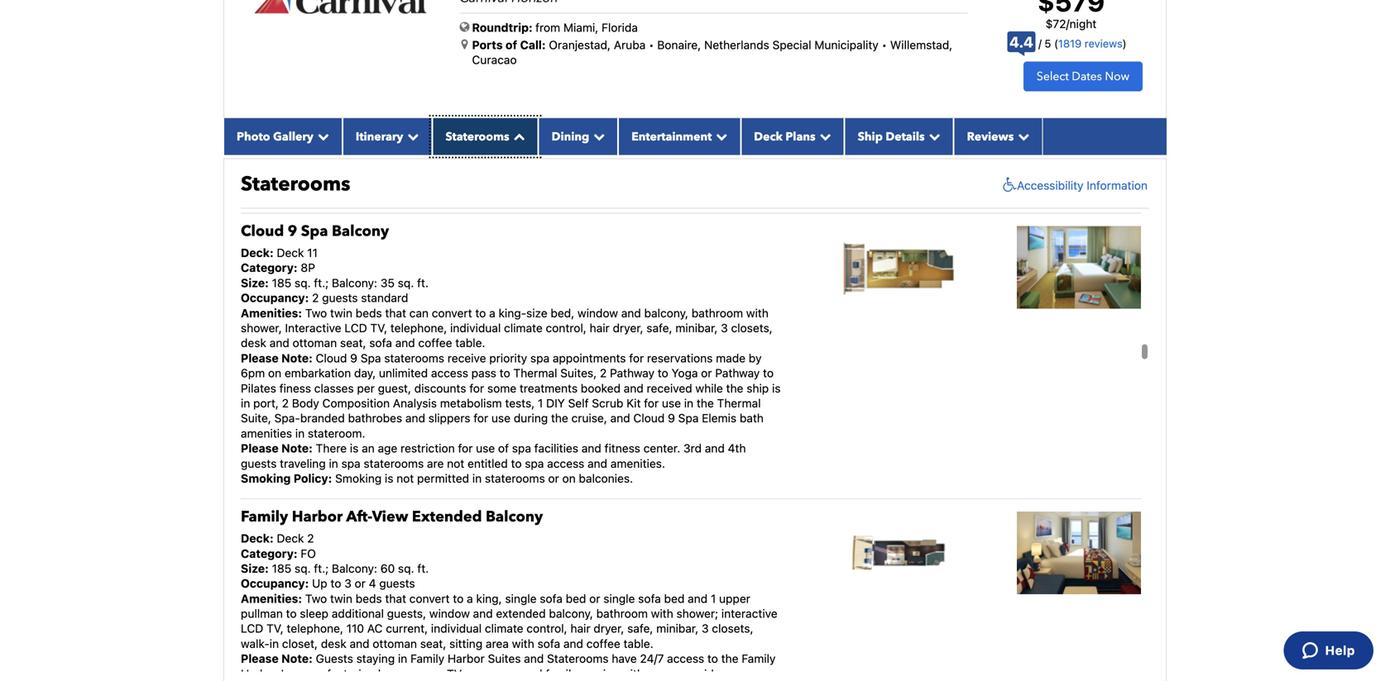 Task type: vqa. For each thing, say whether or not it's contained in the screenshot.
the bottommost DESK
yes



Task type: describe. For each thing, give the bounding box(es) containing it.
there is an age restriction for use of spa facilities and fitness center. 3rd and 4th guests traveling in spa staterooms are not entitled to spa access and amenities. smoking policy: smoking is not permitted in staterooms or on balconies.
[[241, 442, 746, 486]]

chevron down image for entertainment
[[712, 131, 728, 142]]

pilates inside 2 guests standard two twin beds that can convert to a king-size bed, window and balcony, bathroom with shower, interactive lcd tv, telephone, individual climate control, hair dryer, safe, minibar, 3 closets, desk and ottoman seat, sofa and coffee table. cloud 9 spa staterooms receive priority spa appointments for reservations made by 6pm on embarkation day, unlimited access pass to thermal suites, 2 pathway to yoga or pathway to pilates finess classes per guest, discounts for some treatments booked and received while the ship is in port, 2 body composition analysis metabolism tests, 1 diy self scrub kit for use in the thermal suite, spa-branded bathrobes and slippers for use during the cruise, and cloud 9 spa elemis bath amenities in stateroom. there is an age restriction for use of spa facilities and fitness center. 3rd and 4th guests traveling in spa staterooms are not entitled to spa access and amenities. smoking is not permitted in staterooms or on balconies.
[[241, 96, 276, 109]]

guests
[[316, 653, 353, 666]]

deck plans
[[754, 129, 816, 145]]

reviews
[[967, 129, 1014, 145]]

call:
[[520, 38, 546, 52]]

reservations inside 2 guests standard two twin beds that can convert to a king-size bed, window and balcony, bathroom with shower, interactive lcd tv, telephone, individual climate control, hair dryer, safe, minibar, 3 closets, desk and ottoman seat, sofa and coffee table. cloud 9 spa staterooms receive priority spa appointments for reservations made by 6pm on embarkation day, unlimited access pass to thermal suites, 2 pathway to yoga or pathway to pilates finess classes per guest, discounts for some treatments booked and received while the ship is in port, 2 body composition analysis metabolism tests, 1 diy self scrub kit for use in the thermal suite, spa-branded bathrobes and slippers for use during the cruise, and cloud 9 spa elemis bath amenities in stateroom. there is an age restriction for use of spa facilities and fitness center. 3rd and 4th guests traveling in spa staterooms are not entitled to spa access and amenities. smoking is not permitted in staterooms or on balconies.
[[647, 66, 713, 79]]

is inside the cloud 9 spa staterooms receive priority spa appointments for reservations made by 6pm on embarkation day, unlimited access pass to thermal suites, 2 pathway to yoga or pathway to pilates finess classes per guest, discounts for some treatments booked and received while the ship is in port, 2 body composition analysis metabolism tests, 1 diy self scrub kit for use in the thermal suite, spa-branded bathrobes and slippers for use during the cruise, and cloud 9 spa elemis bath amenities in stateroom. please note:
[[772, 382, 781, 395]]

0 vertical spatial of
[[506, 38, 517, 52]]

24/7
[[640, 653, 664, 666]]

special
[[773, 38, 811, 52]]

cabin image for deck 2 deck on carnival horizon image
[[1017, 512, 1141, 595]]

or inside category: fo size: 185 sq. ft.; balcony: 60 sq. ft. occupancy: up to 3 or 4 guests amenities:
[[355, 577, 366, 591]]

oranjestad, aruba • bonaire, netherlands special municipality •
[[549, 38, 887, 52]]

category: fo size: 185 sq. ft.; balcony: 60 sq. ft. occupancy: up to 3 or 4 guests amenities:
[[241, 547, 429, 606]]

details
[[886, 129, 925, 145]]

guests inside category: 8p size: 185 sq. ft.; balcony: 35 sq. ft. occupancy: 2 guests standard amenities:
[[322, 291, 358, 305]]

itinerary
[[356, 129, 403, 145]]

interactive
[[722, 607, 778, 621]]

staterooms up itinerary dropdown button
[[384, 66, 444, 79]]

discounts inside 2 guests standard two twin beds that can convert to a king-size bed, window and balcony, bathroom with shower, interactive lcd tv, telephone, individual climate control, hair dryer, safe, minibar, 3 closets, desk and ottoman seat, sofa and coffee table. cloud 9 spa staterooms receive priority spa appointments for reservations made by 6pm on embarkation day, unlimited access pass to thermal suites, 2 pathway to yoga or pathway to pilates finess classes per guest, discounts for some treatments booked and received while the ship is in port, 2 body composition analysis metabolism tests, 1 diy self scrub kit for use in the thermal suite, spa-branded bathrobes and slippers for use during the cruise, and cloud 9 spa elemis bath amenities in stateroom. there is an age restriction for use of spa facilities and fitness center. 3rd and 4th guests traveling in spa staterooms are not entitled to spa access and amenities. smoking is not permitted in staterooms or on balconies.
[[414, 96, 466, 109]]

staterooms main content
[[215, 0, 1175, 682]]

sofa up family
[[537, 638, 560, 651]]

9 inside cloud 9 spa balcony deck: deck 11
[[288, 221, 297, 242]]

with inside the guests staying in family harbor suites and staterooms have 24/7 access to the family harbor lounge, featuring large screen tvs, programmed family movies with popcorn, video gam
[[621, 668, 644, 681]]

night
[[1070, 17, 1097, 31]]

4
[[369, 577, 376, 591]]

the inside the guests staying in family harbor suites and staterooms have 24/7 access to the family harbor lounge, featuring large screen tvs, programmed family movies with popcorn, video gam
[[721, 653, 739, 666]]

2 single from the left
[[604, 592, 635, 606]]

programmed
[[474, 668, 542, 681]]

sq. down fo
[[295, 562, 311, 576]]

deck plans button
[[741, 118, 845, 155]]

center. inside 2 guests standard two twin beds that can convert to a king-size bed, window and balcony, bathroom with shower, interactive lcd tv, telephone, individual climate control, hair dryer, safe, minibar, 3 closets, desk and ottoman seat, sofa and coffee table. cloud 9 spa staterooms receive priority spa appointments for reservations made by 6pm on embarkation day, unlimited access pass to thermal suites, 2 pathway to yoga or pathway to pilates finess classes per guest, discounts for some treatments booked and received while the ship is in port, 2 body composition analysis metabolism tests, 1 diy self scrub kit for use in the thermal suite, spa-branded bathrobes and slippers for use during the cruise, and cloud 9 spa elemis bath amenities in stateroom. there is an age restriction for use of spa facilities and fitness center. 3rd and 4th guests traveling in spa staterooms are not entitled to spa access and amenities. smoking is not permitted in staterooms or on balconies.
[[644, 156, 680, 170]]

1 horizontal spatial family
[[411, 653, 445, 666]]

bed, inside 2 guests standard two twin beds that can convert to a king-size bed, window and balcony, bathroom with shower, interactive lcd tv, telephone, individual climate control, hair dryer, safe, minibar, 3 closets, desk and ottoman seat, sofa and coffee table. cloud 9 spa staterooms receive priority spa appointments for reservations made by 6pm on embarkation day, unlimited access pass to thermal suites, 2 pathway to yoga or pathway to pilates finess classes per guest, discounts for some treatments booked and received while the ship is in port, 2 body composition analysis metabolism tests, 1 diy self scrub kit for use in the thermal suite, spa-branded bathrobes and slippers for use during the cruise, and cloud 9 spa elemis bath amenities in stateroom. there is an age restriction for use of spa facilities and fitness center. 3rd and 4th guests traveling in spa staterooms are not entitled to spa access and amenities. smoking is not permitted in staterooms or on balconies.
[[551, 21, 574, 34]]

4.4
[[1010, 33, 1033, 51]]

from
[[536, 21, 560, 34]]

cruise, inside the cloud 9 spa staterooms receive priority spa appointments for reservations made by 6pm on embarkation day, unlimited access pass to thermal suites, 2 pathway to yoga or pathway to pilates finess classes per guest, discounts for some treatments booked and received while the ship is in port, 2 body composition analysis metabolism tests, 1 diy self scrub kit for use in the thermal suite, spa-branded bathrobes and slippers for use during the cruise, and cloud 9 spa elemis bath amenities in stateroom. please note:
[[571, 412, 607, 426]]

select
[[1037, 69, 1069, 84]]

receive inside 2 guests standard two twin beds that can convert to a king-size bed, window and balcony, bathroom with shower, interactive lcd tv, telephone, individual climate control, hair dryer, safe, minibar, 3 closets, desk and ottoman seat, sofa and coffee table. cloud 9 spa staterooms receive priority spa appointments for reservations made by 6pm on embarkation day, unlimited access pass to thermal suites, 2 pathway to yoga or pathway to pilates finess classes per guest, discounts for some treatments booked and received while the ship is in port, 2 body composition analysis metabolism tests, 1 diy self scrub kit for use in the thermal suite, spa-branded bathrobes and slippers for use during the cruise, and cloud 9 spa elemis bath amenities in stateroom. there is an age restriction for use of spa facilities and fitness center. 3rd and 4th guests traveling in spa staterooms are not entitled to spa access and amenities. smoking is not permitted in staterooms or on balconies.
[[448, 66, 486, 79]]

spa inside the cloud 9 spa staterooms receive priority spa appointments for reservations made by 6pm on embarkation day, unlimited access pass to thermal suites, 2 pathway to yoga or pathway to pilates finess classes per guest, discounts for some treatments booked and received while the ship is in port, 2 body composition analysis metabolism tests, 1 diy self scrub kit for use in the thermal suite, spa-branded bathrobes and slippers for use during the cruise, and cloud 9 spa elemis bath amenities in stateroom. please note:
[[530, 352, 550, 365]]

cruise, inside 2 guests standard two twin beds that can convert to a king-size bed, window and balcony, bathroom with shower, interactive lcd tv, telephone, individual climate control, hair dryer, safe, minibar, 3 closets, desk and ottoman seat, sofa and coffee table. cloud 9 spa staterooms receive priority spa appointments for reservations made by 6pm on embarkation day, unlimited access pass to thermal suites, 2 pathway to yoga or pathway to pilates finess classes per guest, discounts for some treatments booked and received while the ship is in port, 2 body composition analysis metabolism tests, 1 diy self scrub kit for use in the thermal suite, spa-branded bathrobes and slippers for use during the cruise, and cloud 9 spa elemis bath amenities in stateroom. there is an age restriction for use of spa facilities and fitness center. 3rd and 4th guests traveling in spa staterooms are not entitled to spa access and amenities. smoking is not permitted in staterooms or on balconies.
[[571, 126, 607, 140]]

staterooms down itinerary dropdown button
[[364, 171, 424, 185]]

per inside 2 guests standard two twin beds that can convert to a king-size bed, window and balcony, bathroom with shower, interactive lcd tv, telephone, individual climate control, hair dryer, safe, minibar, 3 closets, desk and ottoman seat, sofa and coffee table. cloud 9 spa staterooms receive priority spa appointments for reservations made by 6pm on embarkation day, unlimited access pass to thermal suites, 2 pathway to yoga or pathway to pilates finess classes per guest, discounts for some treatments booked and received while the ship is in port, 2 body composition analysis metabolism tests, 1 diy self scrub kit for use in the thermal suite, spa-branded bathrobes and slippers for use during the cruise, and cloud 9 spa elemis bath amenities in stateroom. there is an age restriction for use of spa facilities and fitness center. 3rd and 4th guests traveling in spa staterooms are not entitled to spa access and amenities. smoking is not permitted in staterooms or on balconies.
[[357, 96, 375, 109]]

select          dates now link
[[1024, 62, 1143, 91]]

by inside 2 guests standard two twin beds that can convert to a king-size bed, window and balcony, bathroom with shower, interactive lcd tv, telephone, individual climate control, hair dryer, safe, minibar, 3 closets, desk and ottoman seat, sofa and coffee table. cloud 9 spa staterooms receive priority spa appointments for reservations made by 6pm on embarkation day, unlimited access pass to thermal suites, 2 pathway to yoga or pathway to pilates finess classes per guest, discounts for some treatments booked and received while the ship is in port, 2 body composition analysis metabolism tests, 1 diy self scrub kit for use in the thermal suite, spa-branded bathrobes and slippers for use during the cruise, and cloud 9 spa elemis bath amenities in stateroom. there is an age restriction for use of spa facilities and fitness center. 3rd and 4th guests traveling in spa staterooms are not entitled to spa access and amenities. smoking is not permitted in staterooms or on balconies.
[[749, 66, 762, 79]]

110
[[346, 623, 364, 636]]

two twin beds that can convert to a king-size bed, window and balcony, bathroom with shower, interactive lcd tv, telephone, individual climate control, hair dryer, safe, minibar, 3 closets, desk and ottoman seat, sofa and coffee table. please note:
[[241, 306, 773, 365]]

reviews button
[[954, 118, 1043, 155]]

entitled inside 2 guests standard two twin beds that can convert to a king-size bed, window and balcony, bathroom with shower, interactive lcd tv, telephone, individual climate control, hair dryer, safe, minibar, 3 closets, desk and ottoman seat, sofa and coffee table. cloud 9 spa staterooms receive priority spa appointments for reservations made by 6pm on embarkation day, unlimited access pass to thermal suites, 2 pathway to yoga or pathway to pilates finess classes per guest, discounts for some treatments booked and received while the ship is in port, 2 body composition analysis metabolism tests, 1 diy self scrub kit for use in the thermal suite, spa-branded bathrobes and slippers for use during the cruise, and cloud 9 spa elemis bath amenities in stateroom. there is an age restriction for use of spa facilities and fitness center. 3rd and 4th guests traveling in spa staterooms are not entitled to spa access and amenities. smoking is not permitted in staterooms or on balconies.
[[468, 171, 508, 185]]

1 vertical spatial harbor
[[448, 653, 485, 666]]

1819 reviews link
[[1058, 37, 1123, 50]]

size: for category: 8p size: 185 sq. ft.; balcony: 35 sq. ft. occupancy: 2 guests standard amenities:
[[241, 276, 269, 290]]

ship inside 2 guests standard two twin beds that can convert to a king-size bed, window and balcony, bathroom with shower, interactive lcd tv, telephone, individual climate control, hair dryer, safe, minibar, 3 closets, desk and ottoman seat, sofa and coffee table. cloud 9 spa staterooms receive priority spa appointments for reservations made by 6pm on embarkation day, unlimited access pass to thermal suites, 2 pathway to yoga or pathway to pilates finess classes per guest, discounts for some treatments booked and received while the ship is in port, 2 body composition analysis metabolism tests, 1 diy self scrub kit for use in the thermal suite, spa-branded bathrobes and slippers for use during the cruise, and cloud 9 spa elemis bath amenities in stateroom. there is an age restriction for use of spa facilities and fitness center. 3rd and 4th guests traveling in spa staterooms are not entitled to spa access and amenities. smoking is not permitted in staterooms or on balconies.
[[747, 96, 769, 109]]

shower, inside two twin beds that can convert to a king-size bed, window and balcony, bathroom with shower, interactive lcd tv, telephone, individual climate control, hair dryer, safe, minibar, 3 closets, desk and ottoman seat, sofa and coffee table. please note:
[[241, 322, 282, 335]]

deck inside family harbor aft-view extended balcony deck: deck 2
[[277, 532, 304, 546]]

upper
[[719, 592, 751, 606]]

size: for category: fo size: 185 sq. ft.; balcony: 60 sq. ft. occupancy: up to 3 or 4 guests amenities:
[[241, 562, 269, 576]]

entertainment button
[[618, 118, 741, 155]]

twin for can
[[330, 306, 352, 320]]

closets, inside two twin beds that can convert to a king-size bed, window and balcony, bathroom with shower, interactive lcd tv, telephone, individual climate control, hair dryer, safe, minibar, 3 closets, desk and ottoman seat, sofa and coffee table. please note:
[[731, 322, 773, 335]]

chevron down image for itinerary
[[403, 131, 419, 142]]

large
[[378, 668, 405, 681]]

are inside 2 guests standard two twin beds that can convert to a king-size bed, window and balcony, bathroom with shower, interactive lcd tv, telephone, individual climate control, hair dryer, safe, minibar, 3 closets, desk and ottoman seat, sofa and coffee table. cloud 9 spa staterooms receive priority spa appointments for reservations made by 6pm on embarkation day, unlimited access pass to thermal suites, 2 pathway to yoga or pathway to pilates finess classes per guest, discounts for some treatments booked and received while the ship is in port, 2 body composition analysis metabolism tests, 1 diy self scrub kit for use in the thermal suite, spa-branded bathrobes and slippers for use during the cruise, and cloud 9 spa elemis bath amenities in stateroom. there is an age restriction for use of spa facilities and fitness center. 3rd and 4th guests traveling in spa staterooms are not entitled to spa access and amenities. smoking is not permitted in staterooms or on balconies.
[[427, 171, 444, 185]]

family
[[546, 668, 577, 681]]

deck inside cloud 9 spa balcony deck: deck 11
[[277, 246, 304, 260]]

age inside there is an age restriction for use of spa facilities and fitness center. 3rd and 4th guests traveling in spa staterooms are not entitled to spa access and amenities. smoking policy: smoking is not permitted in staterooms or on balconies.
[[378, 442, 397, 456]]

entertainment
[[632, 129, 712, 145]]

chevron down image for dining
[[589, 131, 605, 142]]

suites
[[488, 653, 521, 666]]

self inside the cloud 9 spa staterooms receive priority spa appointments for reservations made by 6pm on embarkation day, unlimited access pass to thermal suites, 2 pathway to yoga or pathway to pilates finess classes per guest, discounts for some treatments booked and received while the ship is in port, 2 body composition analysis metabolism tests, 1 diy self scrub kit for use in the thermal suite, spa-branded bathrobes and slippers for use during the cruise, and cloud 9 spa elemis bath amenities in stateroom. please note:
[[568, 397, 589, 410]]

some inside 2 guests standard two twin beds that can convert to a king-size bed, window and balcony, bathroom with shower, interactive lcd tv, telephone, individual climate control, hair dryer, safe, minibar, 3 closets, desk and ottoman seat, sofa and coffee table. cloud 9 spa staterooms receive priority spa appointments for reservations made by 6pm on embarkation day, unlimited access pass to thermal suites, 2 pathway to yoga or pathway to pilates finess classes per guest, discounts for some treatments booked and received while the ship is in port, 2 body composition analysis metabolism tests, 1 diy self scrub kit for use in the thermal suite, spa-branded bathrobes and slippers for use during the cruise, and cloud 9 spa elemis bath amenities in stateroom. there is an age restriction for use of spa facilities and fitness center. 3rd and 4th guests traveling in spa staterooms are not entitled to spa access and amenities. smoking is not permitted in staterooms or on balconies.
[[487, 96, 517, 109]]

of inside there is an age restriction for use of spa facilities and fitness center. 3rd and 4th guests traveling in spa staterooms are not entitled to spa access and amenities. smoking policy: smoking is not permitted in staterooms or on balconies.
[[498, 442, 509, 456]]

safe, inside 2 guests standard two twin beds that can convert to a king-size bed, window and balcony, bathroom with shower, interactive lcd tv, telephone, individual climate control, hair dryer, safe, minibar, 3 closets, desk and ottoman seat, sofa and coffee table. cloud 9 spa staterooms receive priority spa appointments for reservations made by 6pm on embarkation day, unlimited access pass to thermal suites, 2 pathway to yoga or pathway to pilates finess classes per guest, discounts for some treatments booked and received while the ship is in port, 2 body composition analysis metabolism tests, 1 diy self scrub kit for use in the thermal suite, spa-branded bathrobes and slippers for use during the cruise, and cloud 9 spa elemis bath amenities in stateroom. there is an age restriction for use of spa facilities and fitness center. 3rd and 4th guests traveling in spa staterooms are not entitled to spa access and amenities. smoking is not permitted in staterooms or on balconies.
[[647, 36, 672, 49]]

lcd inside two twin beds that can convert to a king-size bed, window and balcony, bathroom with shower, interactive lcd tv, telephone, individual climate control, hair dryer, safe, minibar, 3 closets, desk and ottoman seat, sofa and coffee table. please note:
[[345, 322, 367, 335]]

that for can
[[385, 306, 406, 320]]

lcd inside two twin beds that convert to a king, single sofa bed or single sofa bed and 1 upper pullman to sleep additional guests, window and extended balcony, bathroom with shower; interactive lcd tv, telephone, 110 ac current, individual climate control, hair dryer, safe, minibar, 3 closets, walk-in closet, desk and ottoman seat, sitting area with sofa and coffee table. please note:
[[241, 623, 263, 636]]

$72 / night
[[1046, 17, 1097, 31]]

cloud 9 spa staterooms receive priority spa appointments for reservations made by 6pm on embarkation day, unlimited access pass to thermal suites, 2 pathway to yoga or pathway to pilates finess classes per guest, discounts for some treatments booked and received while the ship is in port, 2 body composition analysis metabolism tests, 1 diy self scrub kit for use in the thermal suite, spa-branded bathrobes and slippers for use during the cruise, and cloud 9 spa elemis bath amenities in stateroom. please note:
[[241, 352, 781, 456]]

1 single from the left
[[505, 592, 537, 606]]

)
[[1123, 37, 1127, 50]]

aruba
[[614, 38, 646, 52]]

on inside the cloud 9 spa staterooms receive priority spa appointments for reservations made by 6pm on embarkation day, unlimited access pass to thermal suites, 2 pathway to yoga or pathway to pilates finess classes per guest, discounts for some treatments booked and received while the ship is in port, 2 body composition analysis metabolism tests, 1 diy self scrub kit for use in the thermal suite, spa-branded bathrobes and slippers for use during the cruise, and cloud 9 spa elemis bath amenities in stateroom. please note:
[[268, 367, 281, 380]]

control, inside two twin beds that convert to a king, single sofa bed or single sofa bed and 1 upper pullman to sleep additional guests, window and extended balcony, bathroom with shower; interactive lcd tv, telephone, 110 ac current, individual climate control, hair dryer, safe, minibar, 3 closets, walk-in closet, desk and ottoman seat, sitting area with sofa and coffee table. please note:
[[527, 623, 567, 636]]

slippers inside the cloud 9 spa staterooms receive priority spa appointments for reservations made by 6pm on embarkation day, unlimited access pass to thermal suites, 2 pathway to yoga or pathway to pilates finess classes per guest, discounts for some treatments booked and received while the ship is in port, 2 body composition analysis metabolism tests, 1 diy self scrub kit for use in the thermal suite, spa-branded bathrobes and slippers for use during the cruise, and cloud 9 spa elemis bath amenities in stateroom. please note:
[[428, 412, 470, 426]]

two for two twin beds that can convert to a king-size bed, window and balcony, bathroom with shower, interactive lcd tv, telephone, individual climate control, hair dryer, safe, minibar, 3 closets, desk and ottoman seat, sofa and coffee table. please note:
[[305, 306, 327, 320]]

family inside family harbor aft-view extended balcony deck: deck 2
[[241, 507, 288, 528]]

1 vertical spatial staterooms
[[241, 171, 350, 198]]

dryer, inside 2 guests standard two twin beds that can convert to a king-size bed, window and balcony, bathroom with shower, interactive lcd tv, telephone, individual climate control, hair dryer, safe, minibar, 3 closets, desk and ottoman seat, sofa and coffee table. cloud 9 spa staterooms receive priority spa appointments for reservations made by 6pm on embarkation day, unlimited access pass to thermal suites, 2 pathway to yoga or pathway to pilates finess classes per guest, discounts for some treatments booked and received while the ship is in port, 2 body composition analysis metabolism tests, 1 diy self scrub kit for use in the thermal suite, spa-branded bathrobes and slippers for use during the cruise, and cloud 9 spa elemis bath amenities in stateroom. there is an age restriction for use of spa facilities and fitness center. 3rd and 4th guests traveling in spa staterooms are not entitled to spa access and amenities. smoking is not permitted in staterooms or on balconies.
[[613, 36, 643, 49]]

2 vertical spatial harbor
[[241, 668, 278, 681]]

4th inside 2 guests standard two twin beds that can convert to a king-size bed, window and balcony, bathroom with shower, interactive lcd tv, telephone, individual climate control, hair dryer, safe, minibar, 3 closets, desk and ottoman seat, sofa and coffee table. cloud 9 spa staterooms receive priority spa appointments for reservations made by 6pm on embarkation day, unlimited access pass to thermal suites, 2 pathway to yoga or pathway to pilates finess classes per guest, discounts for some treatments booked and received while the ship is in port, 2 body composition analysis metabolism tests, 1 diy self scrub kit for use in the thermal suite, spa-branded bathrobes and slippers for use during the cruise, and cloud 9 spa elemis bath amenities in stateroom. there is an age restriction for use of spa facilities and fitness center. 3rd and 4th guests traveling in spa staterooms are not entitled to spa access and amenities. smoking is not permitted in staterooms or on balconies.
[[728, 156, 746, 170]]

ft. for category: fo size: 185 sq. ft.; balcony: 60 sq. ft. occupancy: up to 3 or 4 guests amenities:
[[417, 562, 429, 576]]

received inside the cloud 9 spa staterooms receive priority spa appointments for reservations made by 6pm on embarkation day, unlimited access pass to thermal suites, 2 pathway to yoga or pathway to pilates finess classes per guest, discounts for some treatments booked and received while the ship is in port, 2 body composition analysis metabolism tests, 1 diy self scrub kit for use in the thermal suite, spa-branded bathrobes and slippers for use during the cruise, and cloud 9 spa elemis bath amenities in stateroom. please note:
[[647, 382, 692, 395]]

chevron up image
[[509, 131, 525, 142]]

restriction inside there is an age restriction for use of spa facilities and fitness center. 3rd and 4th guests traveling in spa staterooms are not entitled to spa access and amenities. smoking policy: smoking is not permitted in staterooms or on balconies.
[[401, 442, 455, 456]]

8p
[[301, 261, 315, 275]]

sq. down 8p
[[295, 276, 311, 290]]

to inside the guests staying in family harbor suites and staterooms have 24/7 access to the family harbor lounge, featuring large screen tvs, programmed family movies with popcorn, video gam
[[707, 653, 718, 666]]

dining
[[552, 129, 589, 145]]

florida
[[602, 21, 638, 34]]

bonaire,
[[657, 38, 701, 52]]

lounge,
[[281, 668, 324, 681]]

unlimited inside 2 guests standard two twin beds that can convert to a king-size bed, window and balcony, bathroom with shower, interactive lcd tv, telephone, individual climate control, hair dryer, safe, minibar, 3 closets, desk and ottoman seat, sofa and coffee table. cloud 9 spa staterooms receive priority spa appointments for reservations made by 6pm on embarkation day, unlimited access pass to thermal suites, 2 pathway to yoga or pathway to pilates finess classes per guest, discounts for some treatments booked and received while the ship is in port, 2 body composition analysis metabolism tests, 1 diy self scrub kit for use in the thermal suite, spa-branded bathrobes and slippers for use during the cruise, and cloud 9 spa elemis bath amenities in stateroom. there is an age restriction for use of spa facilities and fitness center. 3rd and 4th guests traveling in spa staterooms are not entitled to spa access and amenities. smoking is not permitted in staterooms or on balconies.
[[379, 81, 428, 94]]

accessibility information link
[[999, 177, 1148, 193]]

photo gallery
[[237, 129, 314, 145]]

video
[[698, 668, 727, 681]]

accessibility
[[1017, 179, 1084, 192]]

balcony: for standard
[[332, 276, 377, 290]]

netherlands
[[704, 38, 769, 52]]

metabolism inside the cloud 9 spa staterooms receive priority spa appointments for reservations made by 6pm on embarkation day, unlimited access pass to thermal suites, 2 pathway to yoga or pathway to pilates finess classes per guest, discounts for some treatments booked and received while the ship is in port, 2 body composition analysis metabolism tests, 1 diy self scrub kit for use in the thermal suite, spa-branded bathrobes and slippers for use during the cruise, and cloud 9 spa elemis bath amenities in stateroom. please note:
[[440, 397, 502, 410]]

shower;
[[677, 607, 718, 621]]

use inside there is an age restriction for use of spa facilities and fitness center. 3rd and 4th guests traveling in spa staterooms are not entitled to spa access and amenities. smoking policy: smoking is not permitted in staterooms or on balconies.
[[476, 442, 495, 456]]

information
[[1087, 179, 1148, 192]]

6pm inside the cloud 9 spa staterooms receive priority spa appointments for reservations made by 6pm on embarkation day, unlimited access pass to thermal suites, 2 pathway to yoga or pathway to pilates finess classes per guest, discounts for some treatments booked and received while the ship is in port, 2 body composition analysis metabolism tests, 1 diy self scrub kit for use in the thermal suite, spa-branded bathrobes and slippers for use during the cruise, and cloud 9 spa elemis bath amenities in stateroom. please note:
[[241, 367, 265, 380]]

walk-
[[241, 638, 270, 651]]

view
[[372, 507, 408, 528]]

priority inside the cloud 9 spa staterooms receive priority spa appointments for reservations made by 6pm on embarkation day, unlimited access pass to thermal suites, 2 pathway to yoga or pathway to pilates finess classes per guest, discounts for some treatments booked and received while the ship is in port, 2 body composition analysis metabolism tests, 1 diy self scrub kit for use in the thermal suite, spa-branded bathrobes and slippers for use during the cruise, and cloud 9 spa elemis bath amenities in stateroom. please note:
[[489, 352, 527, 365]]

itinerary button
[[342, 118, 432, 155]]

extended
[[496, 607, 546, 621]]

chevron down image for photo gallery
[[314, 131, 329, 142]]

minibar, inside 2 guests standard two twin beds that can convert to a king-size bed, window and balcony, bathroom with shower, interactive lcd tv, telephone, individual climate control, hair dryer, safe, minibar, 3 closets, desk and ottoman seat, sofa and coffee table. cloud 9 spa staterooms receive priority spa appointments for reservations made by 6pm on embarkation day, unlimited access pass to thermal suites, 2 pathway to yoga or pathway to pilates finess classes per guest, discounts for some treatments booked and received while the ship is in port, 2 body composition analysis metabolism tests, 1 diy self scrub kit for use in the thermal suite, spa-branded bathrobes and slippers for use during the cruise, and cloud 9 spa elemis bath amenities in stateroom. there is an age restriction for use of spa facilities and fitness center. 3rd and 4th guests traveling in spa staterooms are not entitled to spa access and amenities. smoking is not permitted in staterooms or on balconies.
[[676, 36, 718, 49]]

staterooms down chevron up "image"
[[485, 186, 545, 200]]

gallery
[[273, 129, 314, 145]]

that for convert
[[385, 592, 406, 606]]

60
[[380, 562, 395, 576]]

1 bed from the left
[[566, 592, 586, 606]]

classes inside 2 guests standard two twin beds that can convert to a king-size bed, window and balcony, bathroom with shower, interactive lcd tv, telephone, individual climate control, hair dryer, safe, minibar, 3 closets, desk and ottoman seat, sofa and coffee table. cloud 9 spa staterooms receive priority spa appointments for reservations made by 6pm on embarkation day, unlimited access pass to thermal suites, 2 pathway to yoga or pathway to pilates finess classes per guest, discounts for some treatments booked and received while the ship is in port, 2 body composition analysis metabolism tests, 1 diy self scrub kit for use in the thermal suite, spa-branded bathrobes and slippers for use during the cruise, and cloud 9 spa elemis bath amenities in stateroom. there is an age restriction for use of spa facilities and fitness center. 3rd and 4th guests traveling in spa staterooms are not entitled to spa access and amenities. smoking is not permitted in staterooms or on balconies.
[[314, 96, 354, 109]]

seat, inside two twin beds that can convert to a king-size bed, window and balcony, bathroom with shower, interactive lcd tv, telephone, individual climate control, hair dryer, safe, minibar, 3 closets, desk and ottoman seat, sofa and coffee table. please note:
[[340, 337, 366, 350]]

suites, inside 2 guests standard two twin beds that can convert to a king-size bed, window and balcony, bathroom with shower, interactive lcd tv, telephone, individual climate control, hair dryer, safe, minibar, 3 closets, desk and ottoman seat, sofa and coffee table. cloud 9 spa staterooms receive priority spa appointments for reservations made by 6pm on embarkation day, unlimited access pass to thermal suites, 2 pathway to yoga or pathway to pilates finess classes per guest, discounts for some treatments booked and received while the ship is in port, 2 body composition analysis metabolism tests, 1 diy self scrub kit for use in the thermal suite, spa-branded bathrobes and slippers for use during the cruise, and cloud 9 spa elemis bath amenities in stateroom. there is an age restriction for use of spa facilities and fitness center. 3rd and 4th guests traveling in spa staterooms are not entitled to spa access and amenities. smoking is not permitted in staterooms or on balconies.
[[560, 81, 597, 94]]

convert inside 2 guests standard two twin beds that can convert to a king-size bed, window and balcony, bathroom with shower, interactive lcd tv, telephone, individual climate control, hair dryer, safe, minibar, 3 closets, desk and ottoman seat, sofa and coffee table. cloud 9 spa staterooms receive priority spa appointments for reservations made by 6pm on embarkation day, unlimited access pass to thermal suites, 2 pathway to yoga or pathway to pilates finess classes per guest, discounts for some treatments booked and received while the ship is in port, 2 body composition analysis metabolism tests, 1 diy self scrub kit for use in the thermal suite, spa-branded bathrobes and slippers for use during the cruise, and cloud 9 spa elemis bath amenities in stateroom. there is an age restriction for use of spa facilities and fitness center. 3rd and 4th guests traveling in spa staterooms are not entitled to spa access and amenities. smoking is not permitted in staterooms or on balconies.
[[432, 21, 472, 34]]

35
[[380, 276, 395, 290]]

sq. right 60
[[398, 562, 414, 576]]

access inside the cloud 9 spa staterooms receive priority spa appointments for reservations made by 6pm on embarkation day, unlimited access pass to thermal suites, 2 pathway to yoga or pathway to pilates finess classes per guest, discounts for some treatments booked and received while the ship is in port, 2 body composition analysis metabolism tests, 1 diy self scrub kit for use in the thermal suite, spa-branded bathrobes and slippers for use during the cruise, and cloud 9 spa elemis bath amenities in stateroom. please note:
[[431, 367, 468, 380]]

willemstad,
[[890, 38, 953, 52]]

access inside there is an age restriction for use of spa facilities and fitness center. 3rd and 4th guests traveling in spa staterooms are not entitled to spa access and amenities. smoking policy: smoking is not permitted in staterooms or on balconies.
[[547, 457, 584, 471]]

coffee inside two twin beds that convert to a king, single sofa bed or single sofa bed and 1 upper pullman to sleep additional guests, window and extended balcony, bathroom with shower; interactive lcd tv, telephone, 110 ac current, individual climate control, hair dryer, safe, minibar, 3 closets, walk-in closet, desk and ottoman seat, sitting area with sofa and coffee table. please note:
[[586, 638, 620, 651]]

sofa up 24/7
[[638, 592, 661, 606]]

category: for category: fo size: 185 sq. ft.; balcony: 60 sq. ft. occupancy: up to 3 or 4 guests amenities:
[[241, 547, 298, 561]]

willemstad, curacao
[[472, 38, 953, 67]]

not down itinerary dropdown button
[[397, 186, 414, 200]]

access down dining
[[547, 171, 584, 185]]

wheelchair image
[[999, 177, 1017, 193]]

roundtrip: from miami, florida
[[472, 21, 638, 34]]

additional
[[332, 607, 384, 621]]

sofa inside two twin beds that can convert to a king-size bed, window and balcony, bathroom with shower, interactive lcd tv, telephone, individual climate control, hair dryer, safe, minibar, 3 closets, desk and ottoman seat, sofa and coffee table. please note:
[[369, 337, 392, 350]]

(
[[1054, 37, 1058, 50]]

photo gallery button
[[223, 118, 342, 155]]

traveling inside 2 guests standard two twin beds that can convert to a king-size bed, window and balcony, bathroom with shower, interactive lcd tv, telephone, individual climate control, hair dryer, safe, minibar, 3 closets, desk and ottoman seat, sofa and coffee table. cloud 9 spa staterooms receive priority spa appointments for reservations made by 6pm on embarkation day, unlimited access pass to thermal suites, 2 pathway to yoga or pathway to pilates finess classes per guest, discounts for some treatments booked and received while the ship is in port, 2 body composition analysis metabolism tests, 1 diy self scrub kit for use in the thermal suite, spa-branded bathrobes and slippers for use during the cruise, and cloud 9 spa elemis bath amenities in stateroom. there is an age restriction for use of spa facilities and fitness center. 3rd and 4th guests traveling in spa staterooms are not entitled to spa access and amenities. smoking is not permitted in staterooms or on balconies.
[[280, 171, 326, 185]]

$72
[[1046, 17, 1066, 31]]

suites, inside the cloud 9 spa staterooms receive priority spa appointments for reservations made by 6pm on embarkation day, unlimited access pass to thermal suites, 2 pathway to yoga or pathway to pilates finess classes per guest, discounts for some treatments booked and received while the ship is in port, 2 body composition analysis metabolism tests, 1 diy self scrub kit for use in the thermal suite, spa-branded bathrobes and slippers for use during the cruise, and cloud 9 spa elemis bath amenities in stateroom. please note:
[[560, 367, 597, 380]]

185 for fo
[[272, 562, 291, 576]]

two inside 2 guests standard two twin beds that can convert to a king-size bed, window and balcony, bathroom with shower, interactive lcd tv, telephone, individual climate control, hair dryer, safe, minibar, 3 closets, desk and ottoman seat, sofa and coffee table. cloud 9 spa staterooms receive priority spa appointments for reservations made by 6pm on embarkation day, unlimited access pass to thermal suites, 2 pathway to yoga or pathway to pilates finess classes per guest, discounts for some treatments booked and received while the ship is in port, 2 body composition analysis metabolism tests, 1 diy self scrub kit for use in the thermal suite, spa-branded bathrobes and slippers for use during the cruise, and cloud 9 spa elemis bath amenities in stateroom. there is an age restriction for use of spa facilities and fitness center. 3rd and 4th guests traveling in spa staterooms are not entitled to spa access and amenities. smoking is not permitted in staterooms or on balconies.
[[305, 21, 327, 34]]

deck: inside family harbor aft-view extended balcony deck: deck 2
[[241, 532, 274, 546]]

2 guests standard two twin beds that can convert to a king-size bed, window and balcony, bathroom with shower, interactive lcd tv, telephone, individual climate control, hair dryer, safe, minibar, 3 closets, desk and ottoman seat, sofa and coffee table. cloud 9 spa staterooms receive priority spa appointments for reservations made by 6pm on embarkation day, unlimited access pass to thermal suites, 2 pathway to yoga or pathway to pilates finess classes per guest, discounts for some treatments booked and received while the ship is in port, 2 body composition analysis metabolism tests, 1 diy self scrub kit for use in the thermal suite, spa-branded bathrobes and slippers for use during the cruise, and cloud 9 spa elemis bath amenities in stateroom. there is an age restriction for use of spa facilities and fitness center. 3rd and 4th guests traveling in spa staterooms are not entitled to spa access and amenities. smoking is not permitted in staterooms or on balconies.
[[241, 5, 781, 200]]

dining button
[[538, 118, 618, 155]]

classes inside the cloud 9 spa staterooms receive priority spa appointments for reservations made by 6pm on embarkation day, unlimited access pass to thermal suites, 2 pathway to yoga or pathway to pilates finess classes per guest, discounts for some treatments booked and received while the ship is in port, 2 body composition analysis metabolism tests, 1 diy self scrub kit for use in the thermal suite, spa-branded bathrobes and slippers for use during the cruise, and cloud 9 spa elemis bath amenities in stateroom. please note:
[[314, 382, 354, 395]]

scrub inside the cloud 9 spa staterooms receive priority spa appointments for reservations made by 6pm on embarkation day, unlimited access pass to thermal suites, 2 pathway to yoga or pathway to pilates finess classes per guest, discounts for some treatments booked and received while the ship is in port, 2 body composition analysis metabolism tests, 1 diy self scrub kit for use in the thermal suite, spa-branded bathrobes and slippers for use during the cruise, and cloud 9 spa elemis bath amenities in stateroom. please note:
[[592, 397, 623, 410]]

11
[[307, 246, 318, 260]]

occupancy: for 8p
[[241, 291, 309, 305]]

now
[[1105, 69, 1130, 84]]

amenities inside 2 guests standard two twin beds that can convert to a king-size bed, window and balcony, bathroom with shower, interactive lcd tv, telephone, individual climate control, hair dryer, safe, minibar, 3 closets, desk and ottoman seat, sofa and coffee table. cloud 9 spa staterooms receive priority spa appointments for reservations made by 6pm on embarkation day, unlimited access pass to thermal suites, 2 pathway to yoga or pathway to pilates finess classes per guest, discounts for some treatments booked and received while the ship is in port, 2 body composition analysis metabolism tests, 1 diy self scrub kit for use in the thermal suite, spa-branded bathrobes and slippers for use during the cruise, and cloud 9 spa elemis bath amenities in stateroom. there is an age restriction for use of spa facilities and fitness center. 3rd and 4th guests traveling in spa staterooms are not entitled to spa access and amenities. smoking is not permitted in staterooms or on balconies.
[[241, 141, 292, 155]]

reservations inside the cloud 9 spa staterooms receive priority spa appointments for reservations made by 6pm on embarkation day, unlimited access pass to thermal suites, 2 pathway to yoga or pathway to pilates finess classes per guest, discounts for some treatments booked and received while the ship is in port, 2 body composition analysis metabolism tests, 1 diy self scrub kit for use in the thermal suite, spa-branded bathrobes and slippers for use during the cruise, and cloud 9 spa elemis bath amenities in stateroom. please note:
[[647, 352, 713, 365]]

6pm inside 2 guests standard two twin beds that can convert to a king-size bed, window and balcony, bathroom with shower, interactive lcd tv, telephone, individual climate control, hair dryer, safe, minibar, 3 closets, desk and ottoman seat, sofa and coffee table. cloud 9 spa staterooms receive priority spa appointments for reservations made by 6pm on embarkation day, unlimited access pass to thermal suites, 2 pathway to yoga or pathway to pilates finess classes per guest, discounts for some treatments booked and received while the ship is in port, 2 body composition analysis metabolism tests, 1 diy self scrub kit for use in the thermal suite, spa-branded bathrobes and slippers for use during the cruise, and cloud 9 spa elemis bath amenities in stateroom. there is an age restriction for use of spa facilities and fitness center. 3rd and 4th guests traveling in spa staterooms are not entitled to spa access and amenities. smoking is not permitted in staterooms or on balconies.
[[241, 81, 265, 94]]

bathroom inside two twin beds that convert to a king, single sofa bed or single sofa bed and 1 upper pullman to sleep additional guests, window and extended balcony, bathroom with shower; interactive lcd tv, telephone, 110 ac current, individual climate control, hair dryer, safe, minibar, 3 closets, walk-in closet, desk and ottoman seat, sitting area with sofa and coffee table. please note:
[[596, 607, 648, 621]]

1 inside two twin beds that convert to a king, single sofa bed or single sofa bed and 1 upper pullman to sleep additional guests, window and extended balcony, bathroom with shower; interactive lcd tv, telephone, 110 ac current, individual climate control, hair dryer, safe, minibar, 3 closets, walk-in closet, desk and ottoman seat, sitting area with sofa and coffee table. please note:
[[711, 592, 716, 606]]

body inside the cloud 9 spa staterooms receive priority spa appointments for reservations made by 6pm on embarkation day, unlimited access pass to thermal suites, 2 pathway to yoga or pathway to pilates finess classes per guest, discounts for some treatments booked and received while the ship is in port, 2 body composition analysis metabolism tests, 1 diy self scrub kit for use in the thermal suite, spa-branded bathrobes and slippers for use during the cruise, and cloud 9 spa elemis bath amenities in stateroom. please note:
[[292, 397, 319, 410]]

finess inside the cloud 9 spa staterooms receive priority spa appointments for reservations made by 6pm on embarkation day, unlimited access pass to thermal suites, 2 pathway to yoga or pathway to pilates finess classes per guest, discounts for some treatments booked and received while the ship is in port, 2 body composition analysis metabolism tests, 1 diy self scrub kit for use in the thermal suite, spa-branded bathrobes and slippers for use during the cruise, and cloud 9 spa elemis bath amenities in stateroom. please note:
[[279, 382, 311, 395]]

closets, inside 2 guests standard two twin beds that can convert to a king-size bed, window and balcony, bathroom with shower, interactive lcd tv, telephone, individual climate control, hair dryer, safe, minibar, 3 closets, desk and ottoman seat, sofa and coffee table. cloud 9 spa staterooms receive priority spa appointments for reservations made by 6pm on embarkation day, unlimited access pass to thermal suites, 2 pathway to yoga or pathway to pilates finess classes per guest, discounts for some treatments booked and received while the ship is in port, 2 body composition analysis metabolism tests, 1 diy self scrub kit for use in the thermal suite, spa-branded bathrobes and slippers for use during the cruise, and cloud 9 spa elemis bath amenities in stateroom. there is an age restriction for use of spa facilities and fitness center. 3rd and 4th guests traveling in spa staterooms are not entitled to spa access and amenities. smoking is not permitted in staterooms or on balconies.
[[731, 36, 773, 49]]

2 horizontal spatial family
[[742, 653, 776, 666]]

ports of call:
[[472, 38, 546, 52]]

pullman
[[241, 607, 283, 621]]

tests, inside the cloud 9 spa staterooms receive priority spa appointments for reservations made by 6pm on embarkation day, unlimited access pass to thermal suites, 2 pathway to yoga or pathway to pilates finess classes per guest, discounts for some treatments booked and received while the ship is in port, 2 body composition analysis metabolism tests, 1 diy self scrub kit for use in the thermal suite, spa-branded bathrobes and slippers for use during the cruise, and cloud 9 spa elemis bath amenities in stateroom. please note:
[[505, 397, 535, 410]]

staterooms up view
[[364, 457, 424, 471]]

sleep
[[300, 607, 329, 621]]

there inside 2 guests standard two twin beds that can convert to a king-size bed, window and balcony, bathroom with shower, interactive lcd tv, telephone, individual climate control, hair dryer, safe, minibar, 3 closets, desk and ottoman seat, sofa and coffee table. cloud 9 spa staterooms receive priority spa appointments for reservations made by 6pm on embarkation day, unlimited access pass to thermal suites, 2 pathway to yoga or pathway to pilates finess classes per guest, discounts for some treatments booked and received while the ship is in port, 2 body composition analysis metabolism tests, 1 diy self scrub kit for use in the thermal suite, spa-branded bathrobes and slippers for use during the cruise, and cloud 9 spa elemis bath amenities in stateroom. there is an age restriction for use of spa facilities and fitness center. 3rd and 4th guests traveling in spa staterooms are not entitled to spa access and amenities. smoking is not permitted in staterooms or on balconies.
[[316, 156, 347, 170]]

plans
[[786, 129, 816, 145]]

please inside two twin beds that convert to a king, single sofa bed or single sofa bed and 1 upper pullman to sleep additional guests, window and extended balcony, bathroom with shower; interactive lcd tv, telephone, 110 ac current, individual climate control, hair dryer, safe, minibar, 3 closets, walk-in closet, desk and ottoman seat, sitting area with sofa and coffee table. please note:
[[241, 653, 279, 666]]

pass inside 2 guests standard two twin beds that can convert to a king-size bed, window and balcony, bathroom with shower, interactive lcd tv, telephone, individual climate control, hair dryer, safe, minibar, 3 closets, desk and ottoman seat, sofa and coffee table. cloud 9 spa staterooms receive priority spa appointments for reservations made by 6pm on embarkation day, unlimited access pass to thermal suites, 2 pathway to yoga or pathway to pilates finess classes per guest, discounts for some treatments booked and received while the ship is in port, 2 body composition analysis metabolism tests, 1 diy self scrub kit for use in the thermal suite, spa-branded bathrobes and slippers for use during the cruise, and cloud 9 spa elemis bath amenities in stateroom. there is an age restriction for use of spa facilities and fitness center. 3rd and 4th guests traveling in spa staterooms are not entitled to spa access and amenities. smoking is not permitted in staterooms or on balconies.
[[471, 81, 496, 94]]

per inside the cloud 9 spa staterooms receive priority spa appointments for reservations made by 6pm on embarkation day, unlimited access pass to thermal suites, 2 pathway to yoga or pathway to pilates finess classes per guest, discounts for some treatments booked and received while the ship is in port, 2 body composition analysis metabolism tests, 1 diy self scrub kit for use in the thermal suite, spa-branded bathrobes and slippers for use during the cruise, and cloud 9 spa elemis bath amenities in stateroom. please note:
[[357, 382, 375, 395]]

bathrobes inside the cloud 9 spa staterooms receive priority spa appointments for reservations made by 6pm on embarkation day, unlimited access pass to thermal suites, 2 pathway to yoga or pathway to pilates finess classes per guest, discounts for some treatments booked and received while the ship is in port, 2 body composition analysis metabolism tests, 1 diy self scrub kit for use in the thermal suite, spa-branded bathrobes and slippers for use during the cruise, and cloud 9 spa elemis bath amenities in stateroom. please note:
[[348, 412, 402, 426]]

curacao
[[472, 53, 517, 67]]

ship details
[[858, 129, 925, 145]]

two twin beds that convert to a king, single sofa bed or single sofa bed and 1 upper pullman to sleep additional guests, window and extended balcony, bathroom with shower; interactive lcd tv, telephone, 110 ac current, individual climate control, hair dryer, safe, minibar, 3 closets, walk-in closet, desk and ottoman seat, sitting area with sofa and coffee table. please note:
[[241, 592, 778, 666]]

access down "map marker" icon at top
[[431, 81, 468, 94]]

of inside 2 guests standard two twin beds that can convert to a king-size bed, window and balcony, bathroom with shower, interactive lcd tv, telephone, individual climate control, hair dryer, safe, minibar, 3 closets, desk and ottoman seat, sofa and coffee table. cloud 9 spa staterooms receive priority spa appointments for reservations made by 6pm on embarkation day, unlimited access pass to thermal suites, 2 pathway to yoga or pathway to pilates finess classes per guest, discounts for some treatments booked and received while the ship is in port, 2 body composition analysis metabolism tests, 1 diy self scrub kit for use in the thermal suite, spa-branded bathrobes and slippers for use during the cruise, and cloud 9 spa elemis bath amenities in stateroom. there is an age restriction for use of spa facilities and fitness center. 3rd and 4th guests traveling in spa staterooms are not entitled to spa access and amenities. smoking is not permitted in staterooms or on balconies.
[[498, 156, 509, 170]]

permitted inside there is an age restriction for use of spa facilities and fitness center. 3rd and 4th guests traveling in spa staterooms are not entitled to spa access and amenities. smoking policy: smoking is not permitted in staterooms or on balconies.
[[417, 472, 469, 486]]

photo
[[237, 129, 270, 145]]

reviews
[[1085, 37, 1123, 50]]

port, inside 2 guests standard two twin beds that can convert to a king-size bed, window and balcony, bathroom with shower, interactive lcd tv, telephone, individual climate control, hair dryer, safe, minibar, 3 closets, desk and ottoman seat, sofa and coffee table. cloud 9 spa staterooms receive priority spa appointments for reservations made by 6pm on embarkation day, unlimited access pass to thermal suites, 2 pathway to yoga or pathway to pilates finess classes per guest, discounts for some treatments booked and received while the ship is in port, 2 body composition analysis metabolism tests, 1 diy self scrub kit for use in the thermal suite, spa-branded bathrobes and slippers for use during the cruise, and cloud 9 spa elemis bath amenities in stateroom. there is an age restriction for use of spa facilities and fitness center. 3rd and 4th guests traveling in spa staterooms are not entitled to spa access and amenities. smoking is not permitted in staterooms or on balconies.
[[253, 111, 279, 125]]

occupancy: for fo
[[241, 577, 309, 591]]

guests,
[[387, 607, 426, 621]]

5
[[1045, 37, 1051, 50]]

sq. right 35
[[398, 276, 414, 290]]

permitted inside 2 guests standard two twin beds that can convert to a king-size bed, window and balcony, bathroom with shower, interactive lcd tv, telephone, individual climate control, hair dryer, safe, minibar, 3 closets, desk and ottoman seat, sofa and coffee table. cloud 9 spa staterooms receive priority spa appointments for reservations made by 6pm on embarkation day, unlimited access pass to thermal suites, 2 pathway to yoga or pathway to pilates finess classes per guest, discounts for some treatments booked and received while the ship is in port, 2 body composition analysis metabolism tests, 1 diy self scrub kit for use in the thermal suite, spa-branded bathrobes and slippers for use during the cruise, and cloud 9 spa elemis bath amenities in stateroom. there is an age restriction for use of spa facilities and fitness center. 3rd and 4th guests traveling in spa staterooms are not entitled to spa access and amenities. smoking is not permitted in staterooms or on balconies.
[[417, 186, 469, 200]]

interactive inside 2 guests standard two twin beds that can convert to a king-size bed, window and balcony, bathroom with shower, interactive lcd tv, telephone, individual climate control, hair dryer, safe, minibar, 3 closets, desk and ottoman seat, sofa and coffee table. cloud 9 spa staterooms receive priority spa appointments for reservations made by 6pm on embarkation day, unlimited access pass to thermal suites, 2 pathway to yoga or pathway to pilates finess classes per guest, discounts for some treatments booked and received while the ship is in port, 2 body composition analysis metabolism tests, 1 diy self scrub kit for use in the thermal suite, spa-branded bathrobes and slippers for use during the cruise, and cloud 9 spa elemis bath amenities in stateroom. there is an age restriction for use of spa facilities and fitness center. 3rd and 4th guests traveling in spa staterooms are not entitled to spa access and amenities. smoking is not permitted in staterooms or on balconies.
[[285, 36, 341, 49]]

made inside the cloud 9 spa staterooms receive priority spa appointments for reservations made by 6pm on embarkation day, unlimited access pass to thermal suites, 2 pathway to yoga or pathway to pilates finess classes per guest, discounts for some treatments booked and received while the ship is in port, 2 body composition analysis metabolism tests, 1 diy self scrub kit for use in the thermal suite, spa-branded bathrobes and slippers for use during the cruise, and cloud 9 spa elemis bath amenities in stateroom. please note:
[[716, 352, 746, 365]]

screen
[[408, 668, 444, 681]]

seat, inside two twin beds that convert to a king, single sofa bed or single sofa bed and 1 upper pullman to sleep additional guests, window and extended balcony, bathroom with shower; interactive lcd tv, telephone, 110 ac current, individual climate control, hair dryer, safe, minibar, 3 closets, walk-in closet, desk and ottoman seat, sitting area with sofa and coffee table. please note:
[[420, 638, 446, 651]]

staterooms button
[[432, 118, 538, 155]]

/ for $72
[[1066, 17, 1070, 31]]

note: inside two twin beds that can convert to a king-size bed, window and balcony, bathroom with shower, interactive lcd tv, telephone, individual climate control, hair dryer, safe, minibar, 3 closets, desk and ottoman seat, sofa and coffee table. please note:
[[281, 352, 313, 365]]



Task type: locate. For each thing, give the bounding box(es) containing it.
bed,
[[551, 21, 574, 34], [551, 306, 574, 320]]

made
[[716, 66, 746, 79], [716, 352, 746, 365]]

1 vertical spatial a
[[489, 306, 495, 320]]

1 vertical spatial minibar,
[[676, 322, 718, 335]]

lcd up walk-
[[241, 623, 263, 636]]

chevron down image inside ship details dropdown button
[[925, 131, 941, 142]]

note: down the closet,
[[281, 653, 313, 666]]

1 vertical spatial age
[[378, 442, 397, 456]]

seat, down current,
[[420, 638, 446, 651]]

chevron down image up wheelchair icon
[[1014, 131, 1030, 142]]

balcony: up 4
[[332, 562, 377, 576]]

1 can from the top
[[409, 21, 429, 34]]

climate up the cloud 9 spa staterooms receive priority spa appointments for reservations made by 6pm on embarkation day, unlimited access pass to thermal suites, 2 pathway to yoga or pathway to pilates finess classes per guest, discounts for some treatments booked and received while the ship is in port, 2 body composition analysis metabolism tests, 1 diy self scrub kit for use in the thermal suite, spa-branded bathrobes and slippers for use during the cruise, and cloud 9 spa elemis bath amenities in stateroom. please note: on the bottom of the page
[[504, 322, 543, 335]]

two down carnival cruise line "image"
[[305, 21, 327, 34]]

category: left fo
[[241, 547, 298, 561]]

king,
[[476, 592, 502, 606]]

embarkation
[[285, 81, 351, 94], [285, 367, 351, 380]]

suites, down two twin beds that can convert to a king-size bed, window and balcony, bathroom with shower, interactive lcd tv, telephone, individual climate control, hair dryer, safe, minibar, 3 closets, desk and ottoman seat, sofa and coffee table. please note:
[[560, 367, 597, 380]]

2 size from the top
[[526, 306, 548, 320]]

1 185 from the top
[[272, 276, 291, 290]]

policy:
[[294, 472, 332, 486]]

telephone, inside 2 guests standard two twin beds that can convert to a king-size bed, window and balcony, bathroom with shower, interactive lcd tv, telephone, individual climate control, hair dryer, safe, minibar, 3 closets, desk and ottoman seat, sofa and coffee table. cloud 9 spa staterooms receive priority spa appointments for reservations made by 6pm on embarkation day, unlimited access pass to thermal suites, 2 pathway to yoga or pathway to pilates finess classes per guest, discounts for some treatments booked and received while the ship is in port, 2 body composition analysis metabolism tests, 1 diy self scrub kit for use in the thermal suite, spa-branded bathrobes and slippers for use during the cruise, and cloud 9 spa elemis bath amenities in stateroom. there is an age restriction for use of spa facilities and fitness center. 3rd and 4th guests traveling in spa staterooms are not entitled to spa access and amenities. smoking is not permitted in staterooms or on balconies.
[[390, 36, 447, 49]]

staterooms down curacao
[[446, 129, 509, 145]]

185
[[272, 276, 291, 290], [272, 562, 291, 576]]

desk inside two twin beds that can convert to a king-size bed, window and balcony, bathroom with shower, interactive lcd tv, telephone, individual climate control, hair dryer, safe, minibar, 3 closets, desk and ottoman seat, sofa and coffee table. please note:
[[241, 337, 266, 350]]

suite, inside 2 guests standard two twin beds that can convert to a king-size bed, window and balcony, bathroom with shower, interactive lcd tv, telephone, individual climate control, hair dryer, safe, minibar, 3 closets, desk and ottoman seat, sofa and coffee table. cloud 9 spa staterooms receive priority spa appointments for reservations made by 6pm on embarkation day, unlimited access pass to thermal suites, 2 pathway to yoga or pathway to pilates finess classes per guest, discounts for some treatments booked and received while the ship is in port, 2 body composition analysis metabolism tests, 1 diy self scrub kit for use in the thermal suite, spa-branded bathrobes and slippers for use during the cruise, and cloud 9 spa elemis bath amenities in stateroom. there is an age restriction for use of spa facilities and fitness center. 3rd and 4th guests traveling in spa staterooms are not entitled to spa access and amenities. smoking is not permitted in staterooms or on balconies.
[[241, 126, 271, 140]]

smoking down itinerary
[[335, 186, 382, 200]]

kit inside the cloud 9 spa staterooms receive priority spa appointments for reservations made by 6pm on embarkation day, unlimited access pass to thermal suites, 2 pathway to yoga or pathway to pilates finess classes per guest, discounts for some treatments booked and received while the ship is in port, 2 body composition analysis metabolism tests, 1 diy self scrub kit for use in the thermal suite, spa-branded bathrobes and slippers for use during the cruise, and cloud 9 spa elemis bath amenities in stateroom. please note:
[[627, 397, 641, 410]]

1 treatments from the top
[[520, 96, 578, 109]]

tv, down pullman
[[267, 623, 284, 636]]

discounts
[[414, 96, 466, 109], [414, 382, 466, 395]]

1 vertical spatial ft.;
[[314, 562, 329, 576]]

2 185 from the top
[[272, 562, 291, 576]]

2 vertical spatial convert
[[409, 592, 450, 606]]

desk inside two twin beds that convert to a king, single sofa bed or single sofa bed and 1 upper pullman to sleep additional guests, window and extended balcony, bathroom with shower; interactive lcd tv, telephone, 110 ac current, individual climate control, hair dryer, safe, minibar, 3 closets, walk-in closet, desk and ottoman seat, sitting area with sofa and coffee table. please note:
[[321, 638, 347, 651]]

0 vertical spatial balcony
[[332, 221, 389, 242]]

1 body from the top
[[292, 111, 319, 125]]

3 inside category: fo size: 185 sq. ft.; balcony: 60 sq. ft. occupancy: up to 3 or 4 guests amenities:
[[344, 577, 352, 591]]

interactive
[[285, 36, 341, 49], [285, 322, 341, 335]]

2 bed, from the top
[[551, 306, 574, 320]]

1 made from the top
[[716, 66, 746, 79]]

1 vertical spatial slippers
[[428, 412, 470, 426]]

while inside 2 guests standard two twin beds that can convert to a king-size bed, window and balcony, bathroom with shower, interactive lcd tv, telephone, individual climate control, hair dryer, safe, minibar, 3 closets, desk and ottoman seat, sofa and coffee table. cloud 9 spa staterooms receive priority spa appointments for reservations made by 6pm on embarkation day, unlimited access pass to thermal suites, 2 pathway to yoga or pathway to pilates finess classes per guest, discounts for some treatments booked and received while the ship is in port, 2 body composition analysis metabolism tests, 1 diy self scrub kit for use in the thermal suite, spa-branded bathrobes and slippers for use during the cruise, and cloud 9 spa elemis bath amenities in stateroom. there is an age restriction for use of spa facilities and fitness center. 3rd and 4th guests traveling in spa staterooms are not entitled to spa access and amenities. smoking is not permitted in staterooms or on balconies.
[[696, 96, 723, 109]]

category: 8p size: 185 sq. ft.; balcony: 35 sq. ft. occupancy: 2 guests standard amenities:
[[241, 261, 429, 320]]

in inside the guests staying in family harbor suites and staterooms have 24/7 access to the family harbor lounge, featuring large screen tvs, programmed family movies with popcorn, video gam
[[398, 653, 407, 666]]

bathrobes
[[348, 126, 402, 140], [348, 412, 402, 426]]

balcony up 35
[[332, 221, 389, 242]]

2 scrub from the top
[[592, 397, 623, 410]]

1 unlimited from the top
[[379, 81, 428, 94]]

seat, inside 2 guests standard two twin beds that can convert to a king-size bed, window and balcony, bathroom with shower, interactive lcd tv, telephone, individual climate control, hair dryer, safe, minibar, 3 closets, desk and ottoman seat, sofa and coffee table. cloud 9 spa staterooms receive priority spa appointments for reservations made by 6pm on embarkation day, unlimited access pass to thermal suites, 2 pathway to yoga or pathway to pilates finess classes per guest, discounts for some treatments booked and received while the ship is in port, 2 body composition analysis metabolism tests, 1 diy self scrub kit for use in the thermal suite, spa-branded bathrobes and slippers for use during the cruise, and cloud 9 spa elemis bath amenities in stateroom. there is an age restriction for use of spa facilities and fitness center. 3rd and 4th guests traveling in spa staterooms are not entitled to spa access and amenities. smoking is not permitted in staterooms or on balconies.
[[340, 51, 366, 64]]

0 vertical spatial stateroom.
[[308, 141, 365, 155]]

convert inside two twin beds that can convert to a king-size bed, window and balcony, bathroom with shower, interactive lcd tv, telephone, individual climate control, hair dryer, safe, minibar, 3 closets, desk and ottoman seat, sofa and coffee table. please note:
[[432, 306, 472, 320]]

spa- inside 2 guests standard two twin beds that can convert to a king-size bed, window and balcony, bathroom with shower, interactive lcd tv, telephone, individual climate control, hair dryer, safe, minibar, 3 closets, desk and ottoman seat, sofa and coffee table. cloud 9 spa staterooms receive priority spa appointments for reservations made by 6pm on embarkation day, unlimited access pass to thermal suites, 2 pathway to yoga or pathway to pilates finess classes per guest, discounts for some treatments booked and received while the ship is in port, 2 body composition analysis metabolism tests, 1 diy self scrub kit for use in the thermal suite, spa-branded bathrobes and slippers for use during the cruise, and cloud 9 spa elemis bath amenities in stateroom. there is an age restriction for use of spa facilities and fitness center. 3rd and 4th guests traveling in spa staterooms are not entitled to spa access and amenities. smoking is not permitted in staterooms or on balconies.
[[274, 126, 300, 140]]

1 note: from the top
[[281, 352, 313, 365]]

to inside category: fo size: 185 sq. ft.; balcony: 60 sq. ft. occupancy: up to 3 or 4 guests amenities:
[[331, 577, 341, 591]]

that down 35
[[385, 306, 406, 320]]

harbor up fo
[[292, 507, 343, 528]]

ac
[[367, 623, 383, 636]]

2 vertical spatial that
[[385, 592, 406, 606]]

seat, down carnival cruise line "image"
[[340, 51, 366, 64]]

2 some from the top
[[487, 382, 517, 395]]

slippers left chevron up "image"
[[428, 126, 470, 140]]

0 horizontal spatial balcony
[[332, 221, 389, 242]]

popcorn,
[[647, 668, 695, 681]]

beds for convert
[[356, 592, 382, 606]]

2 kit from the top
[[627, 397, 641, 410]]

1 vertical spatial while
[[696, 382, 723, 395]]

1 while from the top
[[696, 96, 723, 109]]

category: inside category: fo size: 185 sq. ft.; balcony: 60 sq. ft. occupancy: up to 3 or 4 guests amenities:
[[241, 547, 298, 561]]

cabin image for deck 11 deck on carnival horizon image
[[1017, 226, 1141, 309]]

1 standard from the top
[[361, 5, 408, 19]]

booked inside the cloud 9 spa staterooms receive priority spa appointments for reservations made by 6pm on embarkation day, unlimited access pass to thermal suites, 2 pathway to yoga or pathway to pilates finess classes per guest, discounts for some treatments booked and received while the ship is in port, 2 body composition analysis metabolism tests, 1 diy self scrub kit for use in the thermal suite, spa-branded bathrobes and slippers for use during the cruise, and cloud 9 spa elemis bath amenities in stateroom. please note:
[[581, 382, 621, 395]]

2 balconies. from the top
[[579, 472, 633, 486]]

1 classes from the top
[[314, 96, 354, 109]]

roundtrip:
[[472, 21, 533, 34]]

for
[[629, 66, 644, 79], [469, 96, 484, 109], [644, 111, 659, 125], [474, 126, 488, 140], [458, 156, 473, 170], [629, 352, 644, 365], [469, 382, 484, 395], [644, 397, 659, 410], [474, 412, 488, 426], [458, 442, 473, 456]]

1 vertical spatial some
[[487, 382, 517, 395]]

access inside the guests staying in family harbor suites and staterooms have 24/7 access to the family harbor lounge, featuring large screen tvs, programmed family movies with popcorn, video gam
[[667, 653, 704, 666]]

an down itinerary
[[362, 156, 375, 170]]

size: inside category: fo size: 185 sq. ft.; balcony: 60 sq. ft. occupancy: up to 3 or 4 guests amenities:
[[241, 562, 269, 576]]

harbor down sitting
[[448, 653, 485, 666]]

1 vertical spatial 3rd
[[684, 442, 702, 456]]

traveling up policy:
[[280, 457, 326, 471]]

1 ft.; from the top
[[314, 276, 329, 290]]

2 standard from the top
[[361, 291, 408, 305]]

1 by from the top
[[749, 66, 762, 79]]

category: for category: 8p size: 185 sq. ft.; balcony: 35 sq. ft. occupancy: 2 guests standard amenities:
[[241, 261, 298, 275]]

safe,
[[647, 36, 672, 49], [647, 322, 672, 335], [627, 623, 653, 636]]

branded inside 2 guests standard two twin beds that can convert to a king-size bed, window and balcony, bathroom with shower, interactive lcd tv, telephone, individual climate control, hair dryer, safe, minibar, 3 closets, desk and ottoman seat, sofa and coffee table. cloud 9 spa staterooms receive priority spa appointments for reservations made by 6pm on embarkation day, unlimited access pass to thermal suites, 2 pathway to yoga or pathway to pilates finess classes per guest, discounts for some treatments booked and received while the ship is in port, 2 body composition analysis metabolism tests, 1 diy self scrub kit for use in the thermal suite, spa-branded bathrobes and slippers for use during the cruise, and cloud 9 spa elemis bath amenities in stateroom. there is an age restriction for use of spa facilities and fitness center. 3rd and 4th guests traveling in spa staterooms are not entitled to spa access and amenities. smoking is not permitted in staterooms or on balconies.
[[300, 126, 345, 140]]

0 vertical spatial climate
[[504, 36, 543, 49]]

0 vertical spatial 185
[[272, 276, 291, 290]]

some up chevron up "image"
[[487, 96, 517, 109]]

unlimited
[[379, 81, 428, 94], [379, 367, 428, 380]]

guest, inside the cloud 9 spa staterooms receive priority spa appointments for reservations made by 6pm on embarkation day, unlimited access pass to thermal suites, 2 pathway to yoga or pathway to pilates finess classes per guest, discounts for some treatments booked and received while the ship is in port, 2 body composition analysis metabolism tests, 1 diy self scrub kit for use in the thermal suite, spa-branded bathrobes and slippers for use during the cruise, and cloud 9 spa elemis bath amenities in stateroom. please note:
[[378, 382, 411, 395]]

/ up the 4.4 / 5 ( 1819 reviews )
[[1066, 17, 1070, 31]]

permitted
[[417, 186, 469, 200], [417, 472, 469, 486]]

not down staterooms dropdown button
[[447, 171, 464, 185]]

or
[[701, 81, 712, 94], [548, 186, 559, 200], [701, 367, 712, 380], [548, 472, 559, 486], [355, 577, 366, 591], [589, 592, 600, 606]]

or inside there is an age restriction for use of spa facilities and fitness center. 3rd and 4th guests traveling in spa staterooms are not entitled to spa access and amenities. smoking policy: smoking is not permitted in staterooms or on balconies.
[[548, 472, 559, 486]]

2 suite, from the top
[[241, 412, 271, 426]]

appointments
[[553, 66, 626, 79], [553, 352, 626, 365]]

table. down "map marker" icon at top
[[455, 51, 485, 64]]

1 vertical spatial size:
[[241, 562, 269, 576]]

2 amenities: from the top
[[241, 592, 302, 606]]

2 branded from the top
[[300, 412, 345, 426]]

pilates inside the cloud 9 spa staterooms receive priority spa appointments for reservations made by 6pm on embarkation day, unlimited access pass to thermal suites, 2 pathway to yoga or pathway to pilates finess classes per guest, discounts for some treatments booked and received while the ship is in port, 2 body composition analysis metabolism tests, 1 diy self scrub kit for use in the thermal suite, spa-branded bathrobes and slippers for use during the cruise, and cloud 9 spa elemis bath amenities in stateroom. please note:
[[241, 382, 276, 395]]

1 vertical spatial 1
[[538, 397, 543, 410]]

kit
[[627, 111, 641, 125], [627, 397, 641, 410]]

3 inside 2 guests standard two twin beds that can convert to a king-size bed, window and balcony, bathroom with shower, interactive lcd tv, telephone, individual climate control, hair dryer, safe, minibar, 3 closets, desk and ottoman seat, sofa and coffee table. cloud 9 spa staterooms receive priority spa appointments for reservations made by 6pm on embarkation day, unlimited access pass to thermal suites, 2 pathway to yoga or pathway to pilates finess classes per guest, discounts for some treatments booked and received while the ship is in port, 2 body composition analysis metabolism tests, 1 diy self scrub kit for use in the thermal suite, spa-branded bathrobes and slippers for use during the cruise, and cloud 9 spa elemis bath amenities in stateroom. there is an age restriction for use of spa facilities and fitness center. 3rd and 4th guests traveling in spa staterooms are not entitled to spa access and amenities. smoking is not permitted in staterooms or on balconies.
[[721, 36, 728, 49]]

1 spa- from the top
[[274, 126, 300, 140]]

1 • from the left
[[649, 38, 654, 52]]

1 vertical spatial amenities.
[[611, 457, 665, 471]]

1 traveling from the top
[[280, 171, 326, 185]]

window inside two twin beds that can convert to a king-size bed, window and balcony, bathroom with shower, interactive lcd tv, telephone, individual climate control, hair dryer, safe, minibar, 3 closets, desk and ottoman seat, sofa and coffee table. please note:
[[578, 306, 618, 320]]

control,
[[546, 36, 587, 49], [546, 322, 587, 335], [527, 623, 567, 636]]

2 horizontal spatial harbor
[[448, 653, 485, 666]]

1 bathrobes from the top
[[348, 126, 402, 140]]

bathrobes inside 2 guests standard two twin beds that can convert to a king-size bed, window and balcony, bathroom with shower, interactive lcd tv, telephone, individual climate control, hair dryer, safe, minibar, 3 closets, desk and ottoman seat, sofa and coffee table. cloud 9 spa staterooms receive priority spa appointments for reservations made by 6pm on embarkation day, unlimited access pass to thermal suites, 2 pathway to yoga or pathway to pilates finess classes per guest, discounts for some treatments booked and received while the ship is in port, 2 body composition analysis metabolism tests, 1 diy self scrub kit for use in the thermal suite, spa-branded bathrobes and slippers for use during the cruise, and cloud 9 spa elemis bath amenities in stateroom. there is an age restriction for use of spa facilities and fitness center. 3rd and 4th guests traveling in spa staterooms are not entitled to spa access and amenities. smoking is not permitted in staterooms or on balconies.
[[348, 126, 402, 140]]

amenities. inside there is an age restriction for use of spa facilities and fitness center. 3rd and 4th guests traveling in spa staterooms are not entitled to spa access and amenities. smoking policy: smoking is not permitted in staterooms or on balconies.
[[611, 457, 665, 471]]

traveling
[[280, 171, 326, 185], [280, 457, 326, 471]]

slippers up there is an age restriction for use of spa facilities and fitness center. 3rd and 4th guests traveling in spa staterooms are not entitled to spa access and amenities. smoking policy: smoking is not permitted in staterooms or on balconies.
[[428, 412, 470, 426]]

0 vertical spatial spa-
[[274, 126, 300, 140]]

harbor
[[292, 507, 343, 528], [448, 653, 485, 666], [241, 668, 278, 681]]

ft. inside category: 8p size: 185 sq. ft.; balcony: 35 sq. ft. occupancy: 2 guests standard amenities:
[[417, 276, 429, 290]]

1 restriction from the top
[[401, 156, 455, 170]]

scrub
[[592, 111, 623, 125], [592, 397, 623, 410]]

amenities:
[[241, 306, 302, 320], [241, 592, 302, 606]]

accessibility information
[[1017, 179, 1148, 192]]

desk inside 2 guests standard two twin beds that can convert to a king-size bed, window and balcony, bathroom with shower, interactive lcd tv, telephone, individual climate control, hair dryer, safe, minibar, 3 closets, desk and ottoman seat, sofa and coffee table. cloud 9 spa staterooms receive priority spa appointments for reservations made by 6pm on embarkation day, unlimited access pass to thermal suites, 2 pathway to yoga or pathway to pilates finess classes per guest, discounts for some treatments booked and received while the ship is in port, 2 body composition analysis metabolism tests, 1 diy self scrub kit for use in the thermal suite, spa-branded bathrobes and slippers for use during the cruise, and cloud 9 spa elemis bath amenities in stateroom. there is an age restriction for use of spa facilities and fitness center. 3rd and 4th guests traveling in spa staterooms are not entitled to spa access and amenities. smoking is not permitted in staterooms or on balconies.
[[241, 51, 266, 64]]

2 self from the top
[[568, 397, 589, 410]]

sofa up extended in the bottom left of the page
[[540, 592, 563, 606]]

1 amenities. from the top
[[611, 171, 665, 185]]

0 vertical spatial ft.;
[[314, 276, 329, 290]]

balcony inside cloud 9 spa balcony deck: deck 11
[[332, 221, 389, 242]]

chevron down image left itinerary
[[314, 131, 329, 142]]

beds down 35
[[356, 306, 382, 320]]

twin for convert
[[330, 592, 352, 606]]

3
[[721, 36, 728, 49], [721, 322, 728, 335], [344, 577, 352, 591], [702, 623, 709, 636]]

1 vertical spatial seat,
[[340, 337, 366, 350]]

that inside two twin beds that can convert to a king-size bed, window and balcony, bathroom with shower, interactive lcd tv, telephone, individual climate control, hair dryer, safe, minibar, 3 closets, desk and ottoman seat, sofa and coffee table. please note:
[[385, 306, 406, 320]]

0 vertical spatial table.
[[455, 51, 485, 64]]

municipality
[[815, 38, 879, 52]]

chevron down image for deck plans
[[816, 131, 831, 142]]

0 vertical spatial tests,
[[505, 111, 535, 125]]

smoking left policy:
[[241, 472, 291, 486]]

1 fitness from the top
[[605, 156, 640, 170]]

entitled inside there is an age restriction for use of spa facilities and fitness center. 3rd and 4th guests traveling in spa staterooms are not entitled to spa access and amenities. smoking policy: smoking is not permitted in staterooms or on balconies.
[[468, 457, 508, 471]]

seat, down category: 8p size: 185 sq. ft.; balcony: 35 sq. ft. occupancy: 2 guests standard amenities:
[[340, 337, 366, 350]]

body
[[292, 111, 319, 125], [292, 397, 319, 410]]

3 note: from the top
[[281, 653, 313, 666]]

amenities: up pullman
[[241, 592, 302, 606]]

chevron down image for reviews
[[1014, 131, 1030, 142]]

twin down carnival cruise line "image"
[[330, 21, 352, 34]]

category:
[[241, 261, 298, 275], [241, 547, 298, 561]]

chevron down image for ship details
[[925, 131, 941, 142]]

0 vertical spatial minibar,
[[676, 36, 718, 49]]

balcony, inside two twin beds that convert to a king, single sofa bed or single sofa bed and 1 upper pullman to sleep additional guests, window and extended balcony, bathroom with shower; interactive lcd tv, telephone, 110 ac current, individual climate control, hair dryer, safe, minibar, 3 closets, walk-in closet, desk and ottoman seat, sitting area with sofa and coffee table. please note:
[[549, 607, 593, 621]]

note: up policy:
[[281, 442, 313, 456]]

chevron down image inside itinerary dropdown button
[[403, 131, 419, 142]]

2 bed from the left
[[664, 592, 685, 606]]

1 cruise, from the top
[[571, 126, 607, 140]]

1 horizontal spatial harbor
[[292, 507, 343, 528]]

pass down curacao
[[471, 81, 496, 94]]

deck left 11
[[277, 246, 304, 260]]

guests staying in family harbor suites and staterooms have 24/7 access to the family harbor lounge, featuring large screen tvs, programmed family movies with popcorn, video gam
[[241, 653, 776, 682]]

tv,
[[370, 36, 387, 49], [370, 322, 387, 335], [267, 623, 284, 636]]

sofa down 35
[[369, 337, 392, 350]]

yoga inside 2 guests standard two twin beds that can convert to a king-size bed, window and balcony, bathroom with shower, interactive lcd tv, telephone, individual climate control, hair dryer, safe, minibar, 3 closets, desk and ottoman seat, sofa and coffee table. cloud 9 spa staterooms receive priority spa appointments for reservations made by 6pm on embarkation day, unlimited access pass to thermal suites, 2 pathway to yoga or pathway to pilates finess classes per guest, discounts for some treatments booked and received while the ship is in port, 2 body composition analysis metabolism tests, 1 diy self scrub kit for use in the thermal suite, spa-branded bathrobes and slippers for use during the cruise, and cloud 9 spa elemis bath amenities in stateroom. there is an age restriction for use of spa facilities and fitness center. 3rd and 4th guests traveling in spa staterooms are not entitled to spa access and amenities. smoking is not permitted in staterooms or on balconies.
[[672, 81, 698, 94]]

2 traveling from the top
[[280, 457, 326, 471]]

two down 8p
[[305, 306, 327, 320]]

hair
[[590, 36, 610, 49], [590, 322, 610, 335], [571, 623, 591, 636]]

0 vertical spatial suite,
[[241, 126, 271, 140]]

treatments down two twin beds that can convert to a king-size bed, window and balcony, bathroom with shower, interactive lcd tv, telephone, individual climate control, hair dryer, safe, minibar, 3 closets, desk and ottoman seat, sofa and coffee table. please note:
[[520, 382, 578, 395]]

king- inside two twin beds that can convert to a king-size bed, window and balcony, bathroom with shower, interactive lcd tv, telephone, individual climate control, hair dryer, safe, minibar, 3 closets, desk and ottoman seat, sofa and coffee table. please note:
[[499, 306, 526, 320]]

discounts inside the cloud 9 spa staterooms receive priority spa appointments for reservations made by 6pm on embarkation day, unlimited access pass to thermal suites, 2 pathway to yoga or pathway to pilates finess classes per guest, discounts for some treatments booked and received while the ship is in port, 2 body composition analysis metabolism tests, 1 diy self scrub kit for use in the thermal suite, spa-branded bathrobes and slippers for use during the cruise, and cloud 9 spa elemis bath amenities in stateroom. please note:
[[414, 382, 466, 395]]

deck: up pullman
[[241, 532, 274, 546]]

staterooms down the cloud 9 spa staterooms receive priority spa appointments for reservations made by 6pm on embarkation day, unlimited access pass to thermal suites, 2 pathway to yoga or pathway to pilates finess classes per guest, discounts for some treatments booked and received while the ship is in port, 2 body composition analysis metabolism tests, 1 diy self scrub kit for use in the thermal suite, spa-branded bathrobes and slippers for use during the cruise, and cloud 9 spa elemis bath amenities in stateroom. please note: on the bottom of the page
[[485, 472, 545, 486]]

sofa down carnival cruise line "image"
[[369, 51, 392, 64]]

2 size: from the top
[[241, 562, 269, 576]]

2 tests, from the top
[[505, 397, 535, 410]]

center.
[[644, 156, 680, 170], [644, 442, 680, 456]]

0 vertical spatial fitness
[[605, 156, 640, 170]]

balcony:
[[332, 276, 377, 290], [332, 562, 377, 576]]

2 unlimited from the top
[[379, 367, 428, 380]]

appointments inside the cloud 9 spa staterooms receive priority spa appointments for reservations made by 6pm on embarkation day, unlimited access pass to thermal suites, 2 pathway to yoga or pathway to pilates finess classes per guest, discounts for some treatments booked and received while the ship is in port, 2 body composition analysis metabolism tests, 1 diy self scrub kit for use in the thermal suite, spa-branded bathrobes and slippers for use during the cruise, and cloud 9 spa elemis bath amenities in stateroom. please note:
[[553, 352, 626, 365]]

1 bed, from the top
[[551, 21, 574, 34]]

carnival cruise line image
[[253, 0, 431, 16]]

bathroom inside two twin beds that can convert to a king-size bed, window and balcony, bathroom with shower, interactive lcd tv, telephone, individual climate control, hair dryer, safe, minibar, 3 closets, desk and ottoman seat, sofa and coffee table. please note:
[[692, 306, 743, 320]]

1 vertical spatial dryer,
[[613, 322, 643, 335]]

ottoman inside 2 guests standard two twin beds that can convert to a king-size bed, window and balcony, bathroom with shower, interactive lcd tv, telephone, individual climate control, hair dryer, safe, minibar, 3 closets, desk and ottoman seat, sofa and coffee table. cloud 9 spa staterooms receive priority spa appointments for reservations made by 6pm on embarkation day, unlimited access pass to thermal suites, 2 pathway to yoga or pathway to pilates finess classes per guest, discounts for some treatments booked and received while the ship is in port, 2 body composition analysis metabolism tests, 1 diy self scrub kit for use in the thermal suite, spa-branded bathrobes and slippers for use during the cruise, and cloud 9 spa elemis bath amenities in stateroom. there is an age restriction for use of spa facilities and fitness center. 3rd and 4th guests traveling in spa staterooms are not entitled to spa access and amenities. smoking is not permitted in staterooms or on balconies.
[[293, 51, 337, 64]]

0 vertical spatial self
[[568, 111, 589, 125]]

closets,
[[731, 36, 773, 49], [731, 322, 773, 335], [712, 623, 754, 636]]

1 vertical spatial finess
[[279, 382, 311, 395]]

2 vertical spatial deck
[[277, 532, 304, 546]]

1 twin from the top
[[330, 21, 352, 34]]

deck
[[754, 129, 783, 145], [277, 246, 304, 260], [277, 532, 304, 546]]

bathroom
[[692, 21, 743, 34], [692, 306, 743, 320], [596, 607, 648, 621]]

size: down cloud 9 spa balcony deck: deck 11
[[241, 276, 269, 290]]

1 category: from the top
[[241, 261, 298, 275]]

during
[[514, 126, 548, 140], [514, 412, 548, 426]]

there inside there is an age restriction for use of spa facilities and fitness center. 3rd and 4th guests traveling in spa staterooms are not entitled to spa access and amenities. smoking policy: smoking is not permitted in staterooms or on balconies.
[[316, 442, 347, 456]]

climate down roundtrip:
[[504, 36, 543, 49]]

3 twin from the top
[[330, 592, 352, 606]]

climate inside two twin beds that convert to a king, single sofa bed or single sofa bed and 1 upper pullman to sleep additional guests, window and extended balcony, bathroom with shower; interactive lcd tv, telephone, 110 ac current, individual climate control, hair dryer, safe, minibar, 3 closets, walk-in closet, desk and ottoman seat, sitting area with sofa and coffee table. please note:
[[485, 623, 523, 636]]

globe image
[[460, 21, 470, 33]]

2 are from the top
[[427, 457, 444, 471]]

minibar, inside two twin beds that convert to a king, single sofa bed or single sofa bed and 1 upper pullman to sleep additional guests, window and extended balcony, bathroom with shower; interactive lcd tv, telephone, 110 ac current, individual climate control, hair dryer, safe, minibar, 3 closets, walk-in closet, desk and ottoman seat, sitting area with sofa and coffee table. please note:
[[656, 623, 699, 636]]

• right aruba
[[649, 38, 654, 52]]

deck: left 11
[[241, 246, 274, 260]]

0 vertical spatial receive
[[448, 66, 486, 79]]

0 vertical spatial amenities.
[[611, 171, 665, 185]]

single up extended in the bottom left of the page
[[505, 592, 537, 606]]

for inside there is an age restriction for use of spa facilities and fitness center. 3rd and 4th guests traveling in spa staterooms are not entitled to spa access and amenities. smoking policy: smoking is not permitted in staterooms or on balconies.
[[458, 442, 473, 456]]

spa- right 'photo'
[[274, 126, 300, 140]]

1 vertical spatial amenities
[[241, 427, 292, 441]]

2 cruise, from the top
[[571, 412, 607, 426]]

2 that from the top
[[385, 306, 406, 320]]

map marker image
[[461, 39, 468, 50]]

2 vertical spatial coffee
[[586, 638, 620, 651]]

interactive inside two twin beds that can convert to a king-size bed, window and balcony, bathroom with shower, interactive lcd tv, telephone, individual climate control, hair dryer, safe, minibar, 3 closets, desk and ottoman seat, sofa and coffee table. please note:
[[285, 322, 341, 335]]

not up view
[[397, 472, 414, 486]]

2 shower, from the top
[[241, 322, 282, 335]]

1 vertical spatial coffee
[[418, 337, 452, 350]]

harbor down walk-
[[241, 668, 278, 681]]

1 vertical spatial /
[[1039, 37, 1042, 50]]

ft.; up up
[[314, 562, 329, 576]]

extended
[[412, 507, 482, 528]]

standard
[[361, 5, 408, 19], [361, 291, 408, 305]]

chevron down image
[[589, 131, 605, 142], [712, 131, 728, 142], [816, 131, 831, 142], [1014, 131, 1030, 142]]

1 vertical spatial bed,
[[551, 306, 574, 320]]

stateroom.
[[308, 141, 365, 155], [308, 427, 365, 441]]

telephone, left "map marker" icon at top
[[390, 36, 447, 49]]

ports
[[472, 38, 503, 52]]

1 vertical spatial per
[[357, 382, 375, 395]]

1 port, from the top
[[253, 111, 279, 125]]

• left willemstad,
[[882, 38, 887, 52]]

two for two twin beds that convert to a king, single sofa bed or single sofa bed and 1 upper pullman to sleep additional guests, window and extended balcony, bathroom with shower; interactive lcd tv, telephone, 110 ac current, individual climate control, hair dryer, safe, minibar, 3 closets, walk-in closet, desk and ottoman seat, sitting area with sofa and coffee table. please note:
[[305, 592, 327, 606]]

2 vertical spatial minibar,
[[656, 623, 699, 636]]

0 vertical spatial age
[[378, 156, 397, 170]]

1 horizontal spatial •
[[882, 38, 887, 52]]

suites, down oranjestad,
[[560, 81, 597, 94]]

0 vertical spatial amenities:
[[241, 306, 302, 320]]

1 vertical spatial deck:
[[241, 532, 274, 546]]

1 appointments from the top
[[553, 66, 626, 79]]

ship details button
[[845, 118, 954, 155]]

permitted down staterooms dropdown button
[[417, 186, 469, 200]]

chevron down image inside photo gallery "dropdown button"
[[314, 131, 329, 142]]

1 amenities from the top
[[241, 141, 292, 155]]

0 vertical spatial pilates
[[241, 96, 276, 109]]

hair inside two twin beds that convert to a king, single sofa bed or single sofa bed and 1 upper pullman to sleep additional guests, window and extended balcony, bathroom with shower; interactive lcd tv, telephone, 110 ac current, individual climate control, hair dryer, safe, minibar, 3 closets, walk-in closet, desk and ottoman seat, sitting area with sofa and coffee table. please note:
[[571, 623, 591, 636]]

thermal
[[513, 81, 557, 94], [717, 111, 761, 125], [513, 367, 557, 380], [717, 397, 761, 410]]

0 vertical spatial metabolism
[[440, 111, 502, 125]]

amenities. inside 2 guests standard two twin beds that can convert to a king-size bed, window and balcony, bathroom with shower, interactive lcd tv, telephone, individual climate control, hair dryer, safe, minibar, 3 closets, desk and ottoman seat, sofa and coffee table. cloud 9 spa staterooms receive priority spa appointments for reservations made by 6pm on embarkation day, unlimited access pass to thermal suites, 2 pathway to yoga or pathway to pilates finess classes per guest, discounts for some treatments booked and received while the ship is in port, 2 body composition analysis metabolism tests, 1 diy self scrub kit for use in the thermal suite, spa-branded bathrobes and slippers for use during the cruise, and cloud 9 spa elemis bath amenities in stateroom. there is an age restriction for use of spa facilities and fitness center. 3rd and 4th guests traveling in spa staterooms are not entitled to spa access and amenities. smoking is not permitted in staterooms or on balconies.
[[611, 171, 665, 185]]

2 restriction from the top
[[401, 442, 455, 456]]

1 vertical spatial window
[[578, 306, 618, 320]]

interactive down carnival cruise line "image"
[[285, 36, 341, 49]]

2 an from the top
[[362, 442, 375, 456]]

that inside 2 guests standard two twin beds that can convert to a king-size bed, window and balcony, bathroom with shower, interactive lcd tv, telephone, individual climate control, hair dryer, safe, minibar, 3 closets, desk and ottoman seat, sofa and coffee table. cloud 9 spa staterooms receive priority spa appointments for reservations made by 6pm on embarkation day, unlimited access pass to thermal suites, 2 pathway to yoga or pathway to pilates finess classes per guest, discounts for some treatments booked and received while the ship is in port, 2 body composition analysis metabolism tests, 1 diy self scrub kit for use in the thermal suite, spa-branded bathrobes and slippers for use during the cruise, and cloud 9 spa elemis bath amenities in stateroom. there is an age restriction for use of spa facilities and fitness center. 3rd and 4th guests traveling in spa staterooms are not entitled to spa access and amenities. smoking is not permitted in staterooms or on balconies.
[[385, 21, 406, 34]]

1 vertical spatial facilities
[[534, 442, 578, 456]]

2 receive from the top
[[448, 352, 486, 365]]

1 vertical spatial diy
[[546, 397, 565, 410]]

coffee inside two twin beds that can convert to a king-size bed, window and balcony, bathroom with shower, interactive lcd tv, telephone, individual climate control, hair dryer, safe, minibar, 3 closets, desk and ottoman seat, sofa and coffee table. please note:
[[418, 337, 452, 350]]

amenities inside the cloud 9 spa staterooms receive priority spa appointments for reservations made by 6pm on embarkation day, unlimited access pass to thermal suites, 2 pathway to yoga or pathway to pilates finess classes per guest, discounts for some treatments booked and received while the ship is in port, 2 body composition analysis metabolism tests, 1 diy self scrub kit for use in the thermal suite, spa-branded bathrobes and slippers for use during the cruise, and cloud 9 spa elemis bath amenities in stateroom. please note:
[[241, 427, 292, 441]]

entitled down staterooms dropdown button
[[468, 171, 508, 185]]

balconies. inside there is an age restriction for use of spa facilities and fitness center. 3rd and 4th guests traveling in spa staterooms are not entitled to spa access and amenities. smoking policy: smoking is not permitted in staterooms or on balconies.
[[579, 472, 633, 486]]

staterooms down 35
[[384, 352, 444, 365]]

1 metabolism from the top
[[440, 111, 502, 125]]

1 center. from the top
[[644, 156, 680, 170]]

balconies. inside 2 guests standard two twin beds that can convert to a king-size bed, window and balcony, bathroom with shower, interactive lcd tv, telephone, individual climate control, hair dryer, safe, minibar, 3 closets, desk and ottoman seat, sofa and coffee table. cloud 9 spa staterooms receive priority spa appointments for reservations made by 6pm on embarkation day, unlimited access pass to thermal suites, 2 pathway to yoga or pathway to pilates finess classes per guest, discounts for some treatments booked and received while the ship is in port, 2 body composition analysis metabolism tests, 1 diy self scrub kit for use in the thermal suite, spa-branded bathrobes and slippers for use during the cruise, and cloud 9 spa elemis bath amenities in stateroom. there is an age restriction for use of spa facilities and fitness center. 3rd and 4th guests traveling in spa staterooms are not entitled to spa access and amenities. smoking is not permitted in staterooms or on balconies.
[[579, 186, 633, 200]]

seat,
[[340, 51, 366, 64], [340, 337, 366, 350], [420, 638, 446, 651]]

0 vertical spatial slippers
[[428, 126, 470, 140]]

telephone,
[[390, 36, 447, 49], [390, 322, 447, 335], [287, 623, 343, 636]]

1 vertical spatial standard
[[361, 291, 408, 305]]

0 vertical spatial classes
[[314, 96, 354, 109]]

1 vertical spatial entitled
[[468, 457, 508, 471]]

2 vertical spatial bathroom
[[596, 607, 648, 621]]

beds for can
[[356, 306, 382, 320]]

coffee
[[418, 51, 452, 64], [418, 337, 452, 350], [586, 638, 620, 651]]

are down itinerary dropdown button
[[427, 171, 444, 185]]

finess inside 2 guests standard two twin beds that can convert to a king-size bed, window and balcony, bathroom with shower, interactive lcd tv, telephone, individual climate control, hair dryer, safe, minibar, 3 closets, desk and ottoman seat, sofa and coffee table. cloud 9 spa staterooms receive priority spa appointments for reservations made by 6pm on embarkation day, unlimited access pass to thermal suites, 2 pathway to yoga or pathway to pilates finess classes per guest, discounts for some treatments booked and received while the ship is in port, 2 body composition analysis metabolism tests, 1 diy self scrub kit for use in the thermal suite, spa-branded bathrobes and slippers for use during the cruise, and cloud 9 spa elemis bath amenities in stateroom. there is an age restriction for use of spa facilities and fitness center. 3rd and 4th guests traveling in spa staterooms are not entitled to spa access and amenities. smoking is not permitted in staterooms or on balconies.
[[279, 96, 311, 109]]

embarkation inside 2 guests standard two twin beds that can convert to a king-size bed, window and balcony, bathroom with shower, interactive lcd tv, telephone, individual climate control, hair dryer, safe, minibar, 3 closets, desk and ottoman seat, sofa and coffee table. cloud 9 spa staterooms receive priority spa appointments for reservations made by 6pm on embarkation day, unlimited access pass to thermal suites, 2 pathway to yoga or pathway to pilates finess classes per guest, discounts for some treatments booked and received while the ship is in port, 2 body composition analysis metabolism tests, 1 diy self scrub kit for use in the thermal suite, spa-branded bathrobes and slippers for use during the cruise, and cloud 9 spa elemis bath amenities in stateroom. there is an age restriction for use of spa facilities and fitness center. 3rd and 4th guests traveling in spa staterooms are not entitled to spa access and amenities. smoking is not permitted in staterooms or on balconies.
[[285, 81, 351, 94]]

1 king- from the top
[[499, 21, 526, 34]]

0 vertical spatial convert
[[432, 21, 472, 34]]

1 facilities from the top
[[534, 156, 578, 170]]

9
[[350, 66, 358, 79], [668, 126, 675, 140], [288, 221, 297, 242], [350, 352, 358, 365], [668, 412, 675, 426]]

ft.
[[417, 276, 429, 290], [417, 562, 429, 576]]

ft. for category: 8p size: 185 sq. ft.; balcony: 35 sq. ft. occupancy: 2 guests standard amenities:
[[417, 276, 429, 290]]

0 vertical spatial balcony:
[[332, 276, 377, 290]]

shower, inside 2 guests standard two twin beds that can convert to a king-size bed, window and balcony, bathroom with shower, interactive lcd tv, telephone, individual climate control, hair dryer, safe, minibar, 3 closets, desk and ottoman seat, sofa and coffee table. cloud 9 spa staterooms receive priority spa appointments for reservations made by 6pm on embarkation day, unlimited access pass to thermal suites, 2 pathway to yoga or pathway to pilates finess classes per guest, discounts for some treatments booked and received while the ship is in port, 2 body composition analysis metabolism tests, 1 diy self scrub kit for use in the thermal suite, spa-branded bathrobes and slippers for use during the cruise, and cloud 9 spa elemis bath amenities in stateroom. there is an age restriction for use of spa facilities and fitness center. 3rd and 4th guests traveling in spa staterooms are not entitled to spa access and amenities. smoking is not permitted in staterooms or on balconies.
[[241, 36, 282, 49]]

1 interactive from the top
[[285, 36, 341, 49]]

0 vertical spatial while
[[696, 96, 723, 109]]

up
[[312, 577, 327, 591]]

3rd inside there is an age restriction for use of spa facilities and fitness center. 3rd and 4th guests traveling in spa staterooms are not entitled to spa access and amenities. smoking policy: smoking is not permitted in staterooms or on balconies.
[[684, 442, 702, 456]]

telephone, down sleep at the left bottom
[[287, 623, 343, 636]]

0 vertical spatial king-
[[499, 21, 526, 34]]

0 vertical spatial safe,
[[647, 36, 672, 49]]

table. up the cloud 9 spa staterooms receive priority spa appointments for reservations made by 6pm on embarkation day, unlimited access pass to thermal suites, 2 pathway to yoga or pathway to pilates finess classes per guest, discounts for some treatments booked and received while the ship is in port, 2 body composition analysis metabolism tests, 1 diy self scrub kit for use in the thermal suite, spa-branded bathrobes and slippers for use during the cruise, and cloud 9 spa elemis bath amenities in stateroom. please note: on the bottom of the page
[[455, 337, 485, 350]]

2 4th from the top
[[728, 442, 746, 456]]

0 vertical spatial balcony,
[[644, 21, 689, 34]]

treatments up dining
[[520, 96, 578, 109]]

2 booked from the top
[[581, 382, 621, 395]]

to inside there is an age restriction for use of spa facilities and fitness center. 3rd and 4th guests traveling in spa staterooms are not entitled to spa access and amenities. smoking policy: smoking is not permitted in staterooms or on balconies.
[[511, 457, 522, 471]]

ft. right 60
[[417, 562, 429, 576]]

ottoman down carnival cruise line "image"
[[293, 51, 337, 64]]

window inside two twin beds that convert to a king, single sofa bed or single sofa bed and 1 upper pullman to sleep additional guests, window and extended balcony, bathroom with shower; interactive lcd tv, telephone, 110 ac current, individual climate control, hair dryer, safe, minibar, 3 closets, walk-in closet, desk and ottoman seat, sitting area with sofa and coffee table. please note:
[[429, 607, 470, 621]]

1 vertical spatial of
[[498, 156, 509, 170]]

4th
[[728, 156, 746, 170], [728, 442, 746, 456]]

please
[[241, 352, 279, 365], [241, 442, 279, 456], [241, 653, 279, 666]]

have
[[612, 653, 637, 666]]

2 spa- from the top
[[274, 412, 300, 426]]

closet,
[[282, 638, 318, 651]]

not up extended
[[447, 457, 464, 471]]

0 vertical spatial ship
[[747, 96, 769, 109]]

1 vertical spatial composition
[[322, 397, 390, 410]]

climate up the area
[[485, 623, 523, 636]]

1 discounts from the top
[[414, 96, 466, 109]]

0 vertical spatial are
[[427, 171, 444, 185]]

1 vertical spatial telephone,
[[390, 322, 447, 335]]

twin inside two twin beds that convert to a king, single sofa bed or single sofa bed and 1 upper pullman to sleep additional guests, window and extended balcony, bathroom with shower; interactive lcd tv, telephone, 110 ac current, individual climate control, hair dryer, safe, minibar, 3 closets, walk-in closet, desk and ottoman seat, sitting area with sofa and coffee table. please note:
[[330, 592, 352, 606]]

deck inside dropdown button
[[754, 129, 783, 145]]

unlimited inside the cloud 9 spa staterooms receive priority spa appointments for reservations made by 6pm on embarkation day, unlimited access pass to thermal suites, 2 pathway to yoga or pathway to pilates finess classes per guest, discounts for some treatments booked and received while the ship is in port, 2 body composition analysis metabolism tests, 1 diy self scrub kit for use in the thermal suite, spa-branded bathrobes and slippers for use during the cruise, and cloud 9 spa elemis bath amenities in stateroom. please note:
[[379, 367, 428, 380]]

movies
[[581, 668, 618, 681]]

0 vertical spatial lcd
[[345, 36, 367, 49]]

1 vertical spatial deck
[[277, 246, 304, 260]]

4th inside there is an age restriction for use of spa facilities and fitness center. 3rd and 4th guests traveling in spa staterooms are not entitled to spa access and amenities. smoking policy: smoking is not permitted in staterooms or on balconies.
[[728, 442, 746, 456]]

convert
[[432, 21, 472, 34], [432, 306, 472, 320], [409, 592, 450, 606]]

category: left 8p
[[241, 261, 298, 275]]

1
[[538, 111, 543, 125], [538, 397, 543, 410], [711, 592, 716, 606]]

1 tests, from the top
[[505, 111, 535, 125]]

2 discounts from the top
[[414, 382, 466, 395]]

some down two twin beds that can convert to a king-size bed, window and balcony, bathroom with shower, interactive lcd tv, telephone, individual climate control, hair dryer, safe, minibar, 3 closets, desk and ottoman seat, sofa and coffee table. please note:
[[487, 382, 517, 395]]

are up extended
[[427, 457, 444, 471]]

sitting
[[449, 638, 483, 651]]

2 during from the top
[[514, 412, 548, 426]]

0 vertical spatial port,
[[253, 111, 279, 125]]

diy inside 2 guests standard two twin beds that can convert to a king-size bed, window and balcony, bathroom with shower, interactive lcd tv, telephone, individual climate control, hair dryer, safe, minibar, 3 closets, desk and ottoman seat, sofa and coffee table. cloud 9 spa staterooms receive priority spa appointments for reservations made by 6pm on embarkation day, unlimited access pass to thermal suites, 2 pathway to yoga or pathway to pilates finess classes per guest, discounts for some treatments booked and received while the ship is in port, 2 body composition analysis metabolism tests, 1 diy self scrub kit for use in the thermal suite, spa-branded bathrobes and slippers for use during the cruise, and cloud 9 spa elemis bath amenities in stateroom. there is an age restriction for use of spa facilities and fitness center. 3rd and 4th guests traveling in spa staterooms are not entitled to spa access and amenities. smoking is not permitted in staterooms or on balconies.
[[546, 111, 565, 125]]

2 vertical spatial telephone,
[[287, 623, 343, 636]]

table.
[[455, 51, 485, 64], [455, 337, 485, 350], [624, 638, 654, 651]]

1819
[[1058, 37, 1082, 50]]

tests, up there is an age restriction for use of spa facilities and fitness center. 3rd and 4th guests traveling in spa staterooms are not entitled to spa access and amenities. smoking policy: smoking is not permitted in staterooms or on balconies.
[[505, 397, 535, 410]]

that inside two twin beds that convert to a king, single sofa bed or single sofa bed and 1 upper pullman to sleep additional guests, window and extended balcony, bathroom with shower; interactive lcd tv, telephone, 110 ac current, individual climate control, hair dryer, safe, minibar, 3 closets, walk-in closet, desk and ottoman seat, sitting area with sofa and coffee table. please note:
[[385, 592, 406, 606]]

chevron down image
[[314, 131, 329, 142], [403, 131, 419, 142], [925, 131, 941, 142]]

individual inside 2 guests standard two twin beds that can convert to a king-size bed, window and balcony, bathroom with shower, interactive lcd tv, telephone, individual climate control, hair dryer, safe, minibar, 3 closets, desk and ottoman seat, sofa and coffee table. cloud 9 spa staterooms receive priority spa appointments for reservations made by 6pm on embarkation day, unlimited access pass to thermal suites, 2 pathway to yoga or pathway to pilates finess classes per guest, discounts for some treatments booked and received while the ship is in port, 2 body composition analysis metabolism tests, 1 diy self scrub kit for use in the thermal suite, spa-branded bathrobes and slippers for use during the cruise, and cloud 9 spa elemis bath amenities in stateroom. there is an age restriction for use of spa facilities and fitness center. 3rd and 4th guests traveling in spa staterooms are not entitled to spa access and amenities. smoking is not permitted in staterooms or on balconies.
[[450, 36, 501, 49]]

0 vertical spatial standard
[[361, 5, 408, 19]]

tvs,
[[447, 668, 471, 681]]

2 body from the top
[[292, 397, 319, 410]]

can inside 2 guests standard two twin beds that can convert to a king-size bed, window and balcony, bathroom with shower, interactive lcd tv, telephone, individual climate control, hair dryer, safe, minibar, 3 closets, desk and ottoman seat, sofa and coffee table. cloud 9 spa staterooms receive priority spa appointments for reservations made by 6pm on embarkation day, unlimited access pass to thermal suites, 2 pathway to yoga or pathway to pilates finess classes per guest, discounts for some treatments booked and received while the ship is in port, 2 body composition analysis metabolism tests, 1 diy self scrub kit for use in the thermal suite, spa-branded bathrobes and slippers for use during the cruise, and cloud 9 spa elemis bath amenities in stateroom. there is an age restriction for use of spa facilities and fitness center. 3rd and 4th guests traveling in spa staterooms are not entitled to spa access and amenities. smoking is not permitted in staterooms or on balconies.
[[409, 21, 429, 34]]

aft-
[[346, 507, 372, 528]]

1 vertical spatial climate
[[504, 322, 543, 335]]

1 vertical spatial branded
[[300, 412, 345, 426]]

two up sleep at the left bottom
[[305, 592, 327, 606]]

king-
[[499, 21, 526, 34], [499, 306, 526, 320]]

2 balcony: from the top
[[332, 562, 377, 576]]

0 vertical spatial 3rd
[[684, 156, 702, 170]]

2 chevron down image from the left
[[403, 131, 419, 142]]

bath inside the cloud 9 spa staterooms receive priority spa appointments for reservations made by 6pm on embarkation day, unlimited access pass to thermal suites, 2 pathway to yoga or pathway to pilates finess classes per guest, discounts for some treatments booked and received while the ship is in port, 2 body composition analysis metabolism tests, 1 diy self scrub kit for use in the thermal suite, spa-branded bathrobes and slippers for use during the cruise, and cloud 9 spa elemis bath amenities in stateroom. please note:
[[740, 412, 764, 426]]

chevron down image left the entertainment
[[589, 131, 605, 142]]

2 vertical spatial tv,
[[267, 623, 284, 636]]

elemis
[[702, 126, 737, 140], [702, 412, 737, 426]]

tv, down carnival cruise line "image"
[[370, 36, 387, 49]]

suite, inside the cloud 9 spa staterooms receive priority spa appointments for reservations made by 6pm on embarkation day, unlimited access pass to thermal suites, 2 pathway to yoga or pathway to pilates finess classes per guest, discounts for some treatments booked and received while the ship is in port, 2 body composition analysis metabolism tests, 1 diy self scrub kit for use in the thermal suite, spa-branded bathrobes and slippers for use during the cruise, and cloud 9 spa elemis bath amenities in stateroom. please note:
[[241, 412, 271, 426]]

2 guest, from the top
[[378, 382, 411, 395]]

0 vertical spatial that
[[385, 21, 406, 34]]

2 king- from the top
[[499, 306, 526, 320]]

with inside 2 guests standard two twin beds that can convert to a king-size bed, window and balcony, bathroom with shower, interactive lcd tv, telephone, individual climate control, hair dryer, safe, minibar, 3 closets, desk and ottoman seat, sofa and coffee table. cloud 9 spa staterooms receive priority spa appointments for reservations made by 6pm on embarkation day, unlimited access pass to thermal suites, 2 pathway to yoga or pathway to pilates finess classes per guest, discounts for some treatments booked and received while the ship is in port, 2 body composition analysis metabolism tests, 1 diy self scrub kit for use in the thermal suite, spa-branded bathrobes and slippers for use during the cruise, and cloud 9 spa elemis bath amenities in stateroom. there is an age restriction for use of spa facilities and fitness center. 3rd and 4th guests traveling in spa staterooms are not entitled to spa access and amenities. smoking is not permitted in staterooms or on balconies.
[[746, 21, 769, 34]]

size inside two twin beds that can convert to a king-size bed, window and balcony, bathroom with shower, interactive lcd tv, telephone, individual climate control, hair dryer, safe, minibar, 3 closets, desk and ottoman seat, sofa and coffee table. please note:
[[526, 306, 548, 320]]

1 branded from the top
[[300, 126, 345, 140]]

table. up 24/7
[[624, 638, 654, 651]]

2 • from the left
[[882, 38, 887, 52]]

balcony: for 3
[[332, 562, 377, 576]]

0 vertical spatial reservations
[[647, 66, 713, 79]]

2 per from the top
[[357, 382, 375, 395]]

access up popcorn,
[[667, 653, 704, 666]]

guests inside there is an age restriction for use of spa facilities and fitness center. 3rd and 4th guests traveling in spa staterooms are not entitled to spa access and amenities. smoking policy: smoking is not permitted in staterooms or on balconies.
[[241, 457, 277, 471]]

telephone, inside two twin beds that can convert to a king-size bed, window and balcony, bathroom with shower, interactive lcd tv, telephone, individual climate control, hair dryer, safe, minibar, 3 closets, desk and ottoman seat, sofa and coffee table. please note:
[[390, 322, 447, 335]]

bed up shower;
[[664, 592, 685, 606]]

individual
[[450, 36, 501, 49], [450, 322, 501, 335], [431, 623, 482, 636]]

1 slippers from the top
[[428, 126, 470, 140]]

1 finess from the top
[[279, 96, 311, 109]]

composition
[[322, 111, 390, 125], [322, 397, 390, 410]]

2 stateroom. from the top
[[308, 427, 365, 441]]

2 3rd from the top
[[684, 442, 702, 456]]

select          dates now
[[1037, 69, 1130, 84]]

2 facilities from the top
[[534, 442, 578, 456]]

size: inside category: 8p size: 185 sq. ft.; balcony: 35 sq. ft. occupancy: 2 guests standard amenities:
[[241, 276, 269, 290]]

chevron down image inside deck plans dropdown button
[[816, 131, 831, 142]]

current,
[[386, 623, 428, 636]]

family harbor aft-view extended balcony deck: deck 2
[[241, 507, 543, 546]]

in inside two twin beds that convert to a king, single sofa bed or single sofa bed and 1 upper pullman to sleep additional guests, window and extended balcony, bathroom with shower; interactive lcd tv, telephone, 110 ac current, individual climate control, hair dryer, safe, minibar, 3 closets, walk-in closet, desk and ottoman seat, sitting area with sofa and coffee table. please note:
[[270, 638, 279, 651]]

staterooms up family
[[547, 653, 609, 666]]

1 receive from the top
[[448, 66, 486, 79]]

0 vertical spatial twin
[[330, 21, 352, 34]]

2 inside category: 8p size: 185 sq. ft.; balcony: 35 sq. ft. occupancy: 2 guests standard amenities:
[[312, 291, 319, 305]]

1 vertical spatial amenities:
[[241, 592, 302, 606]]

2 deck: from the top
[[241, 532, 274, 546]]

stateroom. inside 2 guests standard two twin beds that can convert to a king-size bed, window and balcony, bathroom with shower, interactive lcd tv, telephone, individual climate control, hair dryer, safe, minibar, 3 closets, desk and ottoman seat, sofa and coffee table. cloud 9 spa staterooms receive priority spa appointments for reservations made by 6pm on embarkation day, unlimited access pass to thermal suites, 2 pathway to yoga or pathway to pilates finess classes per guest, discounts for some treatments booked and received while the ship is in port, 2 body composition analysis metabolism tests, 1 diy self scrub kit for use in the thermal suite, spa-branded bathrobes and slippers for use during the cruise, and cloud 9 spa elemis bath amenities in stateroom. there is an age restriction for use of spa facilities and fitness center. 3rd and 4th guests traveling in spa staterooms are not entitled to spa access and amenities. smoking is not permitted in staterooms or on balconies.
[[308, 141, 365, 155]]

1 vertical spatial body
[[292, 397, 319, 410]]

2 chevron down image from the left
[[712, 131, 728, 142]]

an inside 2 guests standard two twin beds that can convert to a king-size bed, window and balcony, bathroom with shower, interactive lcd tv, telephone, individual climate control, hair dryer, safe, minibar, 3 closets, desk and ottoman seat, sofa and coffee table. cloud 9 spa staterooms receive priority spa appointments for reservations made by 6pm on embarkation day, unlimited access pass to thermal suites, 2 pathway to yoga or pathway to pilates finess classes per guest, discounts for some treatments booked and received while the ship is in port, 2 body composition analysis metabolism tests, 1 diy self scrub kit for use in the thermal suite, spa-branded bathrobes and slippers for use during the cruise, and cloud 9 spa elemis bath amenities in stateroom. there is an age restriction for use of spa facilities and fitness center. 3rd and 4th guests traveling in spa staterooms are not entitled to spa access and amenities. smoking is not permitted in staterooms or on balconies.
[[362, 156, 375, 170]]

day, inside 2 guests standard two twin beds that can convert to a king-size bed, window and balcony, bathroom with shower, interactive lcd tv, telephone, individual climate control, hair dryer, safe, minibar, 3 closets, desk and ottoman seat, sofa and coffee table. cloud 9 spa staterooms receive priority spa appointments for reservations made by 6pm on embarkation day, unlimited access pass to thermal suites, 2 pathway to yoga or pathway to pilates finess classes per guest, discounts for some treatments booked and received while the ship is in port, 2 body composition analysis metabolism tests, 1 diy self scrub kit for use in the thermal suite, spa-branded bathrobes and slippers for use during the cruise, and cloud 9 spa elemis bath amenities in stateroom. there is an age restriction for use of spa facilities and fitness center. 3rd and 4th guests traveling in spa staterooms are not entitled to spa access and amenities. smoking is not permitted in staterooms or on balconies.
[[354, 81, 376, 94]]

2 age from the top
[[378, 442, 397, 456]]

1 vertical spatial tests,
[[505, 397, 535, 410]]

access down two twin beds that can convert to a king-size bed, window and balcony, bathroom with shower, interactive lcd tv, telephone, individual climate control, hair dryer, safe, minibar, 3 closets, desk and ottoman seat, sofa and coffee table. please note:
[[431, 367, 468, 380]]

lcd down category: 8p size: 185 sq. ft.; balcony: 35 sq. ft. occupancy: 2 guests standard amenities:
[[345, 322, 367, 335]]

1 vertical spatial kit
[[627, 397, 641, 410]]

an
[[362, 156, 375, 170], [362, 442, 375, 456]]

2 interactive from the top
[[285, 322, 341, 335]]

ft.; for 2
[[314, 276, 329, 290]]

featuring
[[327, 668, 375, 681]]

185 for 8p
[[272, 276, 291, 290]]

1 vertical spatial ship
[[747, 382, 769, 395]]

sofa
[[369, 51, 392, 64], [369, 337, 392, 350], [540, 592, 563, 606], [638, 592, 661, 606], [537, 638, 560, 651]]

guests inside category: fo size: 185 sq. ft.; balcony: 60 sq. ft. occupancy: up to 3 or 4 guests amenities:
[[379, 577, 415, 591]]

smoking up 'aft-'
[[335, 472, 382, 486]]

2 slippers from the top
[[428, 412, 470, 426]]

telephone, down 35
[[390, 322, 447, 335]]

twin up the 'additional'
[[330, 592, 352, 606]]

chevron down image left 'deck plans'
[[712, 131, 728, 142]]

0 vertical spatial beds
[[356, 21, 382, 34]]

1 embarkation from the top
[[285, 81, 351, 94]]

there down photo gallery "dropdown button"
[[316, 156, 347, 170]]

staterooms
[[446, 129, 509, 145], [241, 171, 350, 198], [547, 653, 609, 666]]

pass down two twin beds that can convert to a king-size bed, window and balcony, bathroom with shower, interactive lcd tv, telephone, individual climate control, hair dryer, safe, minibar, 3 closets, desk and ottoman seat, sofa and coffee table. please note:
[[471, 367, 496, 380]]

priority inside 2 guests standard two twin beds that can convert to a king-size bed, window and balcony, bathroom with shower, interactive lcd tv, telephone, individual climate control, hair dryer, safe, minibar, 3 closets, desk and ottoman seat, sofa and coffee table. cloud 9 spa staterooms receive priority spa appointments for reservations made by 6pm on embarkation day, unlimited access pass to thermal suites, 2 pathway to yoga or pathway to pilates finess classes per guest, discounts for some treatments booked and received while the ship is in port, 2 body composition analysis metabolism tests, 1 diy self scrub kit for use in the thermal suite, spa-branded bathrobes and slippers for use during the cruise, and cloud 9 spa elemis bath amenities in stateroom. there is an age restriction for use of spa facilities and fitness center. 3rd and 4th guests traveling in spa staterooms are not entitled to spa access and amenities. smoking is not permitted in staterooms or on balconies.
[[489, 66, 527, 79]]

1 that from the top
[[385, 21, 406, 34]]

0 vertical spatial kit
[[627, 111, 641, 125]]

branded left itinerary
[[300, 126, 345, 140]]

safe, inside two twin beds that can convert to a king-size bed, window and balcony, bathroom with shower, interactive lcd tv, telephone, individual climate control, hair dryer, safe, minibar, 3 closets, desk and ottoman seat, sofa and coffee table. please note:
[[647, 322, 672, 335]]

1 vertical spatial occupancy:
[[241, 577, 309, 591]]

2 category: from the top
[[241, 547, 298, 561]]

convert inside two twin beds that convert to a king, single sofa bed or single sofa bed and 1 upper pullman to sleep additional guests, window and extended balcony, bathroom with shower; interactive lcd tv, telephone, 110 ac current, individual climate control, hair dryer, safe, minibar, 3 closets, walk-in closet, desk and ottoman seat, sitting area with sofa and coffee table. please note:
[[409, 592, 450, 606]]

age up view
[[378, 442, 397, 456]]

1 kit from the top
[[627, 111, 641, 125]]

0 vertical spatial a
[[489, 21, 495, 34]]

harbor inside family harbor aft-view extended balcony deck: deck 2
[[292, 507, 343, 528]]

2 vertical spatial 1
[[711, 592, 716, 606]]

/
[[1066, 17, 1070, 31], [1039, 37, 1042, 50]]

balcony, inside two twin beds that can convert to a king-size bed, window and balcony, bathroom with shower, interactive lcd tv, telephone, individual climate control, hair dryer, safe, minibar, 3 closets, desk and ottoman seat, sofa and coffee table. please note:
[[644, 306, 689, 320]]

1 vertical spatial priority
[[489, 352, 527, 365]]

1 vertical spatial are
[[427, 457, 444, 471]]

0 vertical spatial 4th
[[728, 156, 746, 170]]

2 vertical spatial note:
[[281, 653, 313, 666]]

1 6pm from the top
[[241, 81, 265, 94]]

beds down 4
[[356, 592, 382, 606]]

occupancy: up pullman
[[241, 577, 309, 591]]

yoga inside the cloud 9 spa staterooms receive priority spa appointments for reservations made by 6pm on embarkation day, unlimited access pass to thermal suites, 2 pathway to yoga or pathway to pilates finess classes per guest, discounts for some treatments booked and received while the ship is in port, 2 body composition analysis metabolism tests, 1 diy self scrub kit for use in the thermal suite, spa-branded bathrobes and slippers for use during the cruise, and cloud 9 spa elemis bath amenities in stateroom. please note:
[[672, 367, 698, 380]]

restriction down itinerary dropdown button
[[401, 156, 455, 170]]

1 size: from the top
[[241, 276, 269, 290]]

0 vertical spatial 1
[[538, 111, 543, 125]]

1 horizontal spatial single
[[604, 592, 635, 606]]

desk
[[241, 51, 266, 64], [241, 337, 266, 350], [321, 638, 347, 651]]

2 bath from the top
[[740, 412, 764, 426]]

ft.; for up
[[314, 562, 329, 576]]

2 vertical spatial closets,
[[712, 623, 754, 636]]

ottoman down current,
[[373, 638, 417, 651]]

1 vertical spatial treatments
[[520, 382, 578, 395]]

facilities
[[534, 156, 578, 170], [534, 442, 578, 456]]

0 vertical spatial body
[[292, 111, 319, 125]]

1 reservations from the top
[[647, 66, 713, 79]]

cloud 9 spa balcony deck: deck 11
[[241, 221, 389, 260]]

1 permitted from the top
[[417, 186, 469, 200]]

2 twin from the top
[[330, 306, 352, 320]]

tests, up chevron up "image"
[[505, 111, 535, 125]]

2 treatments from the top
[[520, 382, 578, 395]]

/ for 4.4
[[1039, 37, 1042, 50]]

0 vertical spatial individual
[[450, 36, 501, 49]]

2 reservations from the top
[[647, 352, 713, 365]]

1 pilates from the top
[[241, 96, 276, 109]]

0 vertical spatial center.
[[644, 156, 680, 170]]

1 vertical spatial note:
[[281, 442, 313, 456]]

lcd down carnival cruise line "image"
[[345, 36, 367, 49]]

1 stateroom. from the top
[[308, 141, 365, 155]]

a
[[489, 21, 495, 34], [489, 306, 495, 320], [467, 592, 473, 606]]

2 fitness from the top
[[605, 442, 640, 456]]

2 composition from the top
[[322, 397, 390, 410]]

stateroom. inside the cloud 9 spa staterooms receive priority spa appointments for reservations made by 6pm on embarkation day, unlimited access pass to thermal suites, 2 pathway to yoga or pathway to pilates finess classes per guest, discounts for some treatments booked and received while the ship is in port, 2 body composition analysis metabolism tests, 1 diy self scrub kit for use in the thermal suite, spa-branded bathrobes and slippers for use during the cruise, and cloud 9 spa elemis bath amenities in stateroom. please note:
[[308, 427, 365, 441]]

miami,
[[564, 21, 599, 34]]



